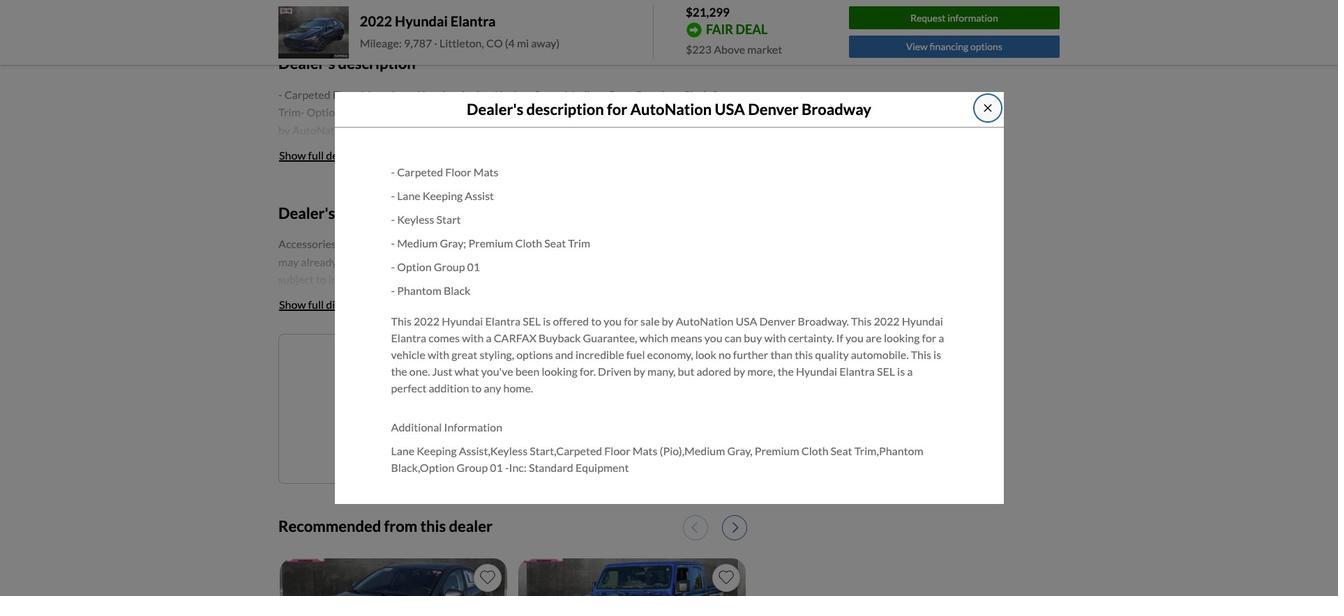 Task type: describe. For each thing, give the bounding box(es) containing it.
certainty. for this 2022 hyundai elantra sel is offered to you for sale by autonation usa denver broadway. this 2022 hyundai elantra comes with a carfax buyback guarantee, which means you can buy with certainty. if you are looking for a vehicle with great styling, options and incredible fuel economy, look no further than this quality automobile. this is the one. just what you've been looking for. driven by many, but adored by more, the hyundai elantra sel is a perfect addition to any home.
[[789, 332, 835, 345]]

group inside the lane keeping assist,keyless start,carpeted floor mats (pio),medium gray, premium cloth seat trim,phantom black,option group 01 -inc: standard equipment
[[457, 462, 488, 475]]

floor inside the lane keeping assist,keyless start,carpeted floor mats (pio),medium gray, premium cloth seat trim,phantom black,option group 01 -inc: standard equipment
[[605, 445, 631, 458]]

this inside this 2022 hyundai elantra sel is offered to you for sale by autonation usa denver broadway. this 2022 hyundai elantra comes with a carfax buyback guarantee, which means you can buy with certainty. if you are looking for a vehicle with great styling, options and incredible fuel economy, look no further than this quality automobile. this is the one. just what you've been looking for. driven by many, but adored by more, the hyundai elantra sel is a perfect addition to any home. additional information lane keeping assist,keyless start,carpeted floor mats (pio),medium gray, premium cloth seat trim,phantom black,option group 01 -inc: standard equipment
[[622, 159, 640, 172]]

for. for this 2022 hyundai elantra sel is offered to you for sale by autonation usa denver broadway. this 2022 hyundai elantra comes with a carfax buyback guarantee, which means you can buy with certainty. if you are looking for a vehicle with great styling, options and incredible fuel economy, look no further than this quality automobile. this is the one. just what you've been looking for. driven by many, but adored by more, the hyundai elantra sel is a perfect addition to any home. additional information lane keeping assist,keyless start,carpeted floor mats (pio),medium gray, premium cloth seat trim,phantom black,option group 01 -inc: standard equipment
[[500, 177, 516, 190]]

group inside this 2022 hyundai elantra sel is offered to you for sale by autonation usa denver broadway. this 2022 hyundai elantra comes with a carfax buyback guarantee, which means you can buy with certainty. if you are looking for a vehicle with great styling, options and incredible fuel economy, look no further than this quality automobile. this is the one. just what you've been looking for. driven by many, but adored by more, the hyundai elantra sel is a perfect addition to any home. additional information lane keeping assist,keyless start,carpeted floor mats (pio),medium gray, premium cloth seat trim,phantom black,option group 01 -inc: standard equipment
[[415, 249, 447, 262]]

9,787
[[404, 37, 432, 50]]

show full disclaimer
[[279, 298, 376, 311]]

(4
[[505, 37, 515, 50]]

1 horizontal spatial start
[[535, 88, 559, 101]]

from
[[384, 517, 418, 536]]

option for - option group 01
[[397, 261, 432, 274]]

0 vertical spatial black
[[443, 106, 469, 119]]

hyundai inside 2022 hyundai elantra mileage: 9,787 · littleton, co (4 mi away)
[[395, 13, 448, 30]]

additional inside dealer's description for autonation usa denver broadway dialog
[[391, 421, 442, 434]]

denver for this 2022 hyundai elantra sel is offered to you for sale by autonation usa denver broadway. this 2022 hyundai elantra comes with a carfax buyback guarantee, which means you can buy with certainty. if you are looking for a vehicle with great styling, options and incredible fuel economy, look no further than this quality automobile. this is the one. just what you've been looking for. driven by many, but adored by more, the hyundai elantra sel is a perfect addition to any home. additional information lane keeping assist,keyless start,carpeted floor mats (pio),medium gray, premium cloth seat trim,phantom black,option group 01 -inc: standard equipment
[[376, 123, 412, 137]]

comes for this 2022 hyundai elantra sel is offered to you for sale by autonation usa denver broadway. this 2022 hyundai elantra comes with a carfax buyback guarantee, which means you can buy with certainty. if you are looking for a vehicle with great styling, options and incredible fuel economy, look no further than this quality automobile. this is the one. just what you've been looking for. driven by many, but adored by more, the hyundai elantra sel is a perfect addition to any home.
[[429, 332, 460, 345]]

premium inside this 2022 hyundai elantra sel is offered to you for sale by autonation usa denver broadway. this 2022 hyundai elantra comes with a carfax buyback guarantee, which means you can buy with certainty. if you are looking for a vehicle with great styling, options and incredible fuel economy, look no further than this quality automobile. this is the one. just what you've been looking for. driven by many, but adored by more, the hyundai elantra sel is a perfect addition to any home. additional information lane keeping assist,keyless start,carpeted floor mats (pio),medium gray, premium cloth seat trim,phantom black,option group 01 -inc: standard equipment
[[642, 231, 687, 244]]

fuel for this 2022 hyundai elantra sel is offered to you for sale by autonation usa denver broadway. this 2022 hyundai elantra comes with a carfax buyback guarantee, which means you can buy with certainty. if you are looking for a vehicle with great styling, options and incredible fuel economy, look no further than this quality automobile. this is the one. just what you've been looking for. driven by many, but adored by more, the hyundai elantra sel is a perfect addition to any home. additional information lane keeping assist,keyless start,carpeted floor mats (pio),medium gray, premium cloth seat trim,phantom black,option group 01 -inc: standard equipment
[[453, 159, 472, 172]]

can for this 2022 hyundai elantra sel is offered to you for sale by autonation usa denver broadway. this 2022 hyundai elantra comes with a carfax buyback guarantee, which means you can buy with certainty. if you are looking for a vehicle with great styling, options and incredible fuel economy, look no further than this quality automobile. this is the one. just what you've been looking for. driven by many, but adored by more, the hyundai elantra sel is a perfect addition to any home. additional information lane keeping assist,keyless start,carpeted floor mats (pio),medium gray, premium cloth seat trim,phantom black,option group 01 -inc: standard equipment
[[465, 141, 482, 155]]

show full description button
[[279, 140, 382, 171]]

styling, for this 2022 hyundai elantra sel is offered to you for sale by autonation usa denver broadway. this 2022 hyundai elantra comes with a carfax buyback guarantee, which means you can buy with certainty. if you are looking for a vehicle with great styling, options and incredible fuel economy, look no further than this quality automobile. this is the one. just what you've been looking for. driven by many, but adored by more, the hyundai elantra sel is a perfect addition to any home.
[[480, 348, 515, 362]]

- keyless start
[[391, 213, 461, 226]]

agree
[[481, 444, 501, 454]]

keeping inside the lane keeping assist,keyless start,carpeted floor mats (pio),medium gray, premium cloth seat trim,phantom black,option group 01 -inc: standard equipment
[[417, 445, 457, 458]]

above
[[714, 42, 746, 56]]

lane inside this 2022 hyundai elantra sel is offered to you for sale by autonation usa denver broadway. this 2022 hyundai elantra comes with a carfax buyback guarantee, which means you can buy with certainty. if you are looking for a vehicle with great styling, options and incredible fuel economy, look no further than this quality automobile. this is the one. just what you've been looking for. driven by many, but adored by more, the hyundai elantra sel is a perfect addition to any home. additional information lane keeping assist,keyless start,carpeted floor mats (pio),medium gray, premium cloth seat trim,phantom black,option group 01 -inc: standard equipment
[[279, 231, 302, 244]]

2022 hyundai elantra mileage: 9,787 · littleton, co (4 mi away)
[[360, 13, 560, 50]]

- medium gray; premium cloth seat trim inside dealer's description for autonation usa denver broadway dialog
[[391, 237, 591, 250]]

information
[[948, 12, 999, 24]]

dealer's description for autonation usa denver broadway dialog
[[335, 92, 1004, 505]]

many, for this 2022 hyundai elantra sel is offered to you for sale by autonation usa denver broadway. this 2022 hyundai elantra comes with a carfax buyback guarantee, which means you can buy with certainty. if you are looking for a vehicle with great styling, options and incredible fuel economy, look no further than this quality automobile. this is the one. just what you've been looking for. driven by many, but adored by more, the hyundai elantra sel is a perfect addition to any home. additional information lane keeping assist,keyless start,carpeted floor mats (pio),medium gray, premium cloth seat trim,phantom black,option group 01 -inc: standard equipment
[[568, 177, 596, 190]]

medium inside dealer's description for autonation usa denver broadway dialog
[[397, 237, 438, 250]]

than for this 2022 hyundai elantra sel is offered to you for sale by autonation usa denver broadway. this 2022 hyundai elantra comes with a carfax buyback guarantee, which means you can buy with certainty. if you are looking for a vehicle with great styling, options and incredible fuel economy, look no further than this quality automobile. this is the one. just what you've been looking for. driven by many, but adored by more, the hyundai elantra sel is a perfect addition to any home. additional information lane keeping assist,keyless start,carpeted floor mats (pio),medium gray, premium cloth seat trim,phantom black,option group 01 -inc: standard equipment
[[598, 159, 620, 172]]

0 horizontal spatial of
[[473, 359, 483, 372]]

incredible for this 2022 hyundai elantra sel is offered to you for sale by autonation usa denver broadway. this 2022 hyundai elantra comes with a carfax buyback guarantee, which means you can buy with certainty. if you are looking for a vehicle with great styling, options and incredible fuel economy, look no further than this quality automobile. this is the one. just what you've been looking for. driven by many, but adored by more, the hyundai elantra sel is a perfect addition to any home.
[[576, 348, 625, 362]]

denver for this 2022 hyundai elantra sel is offered to you for sale by autonation usa denver broadway. this 2022 hyundai elantra comes with a carfax buyback guarantee, which means you can buy with certainty. if you are looking for a vehicle with great styling, options and incredible fuel economy, look no further than this quality automobile. this is the one. just what you've been looking for. driven by many, but adored by more, the hyundai elantra sel is a perfect addition to any home.
[[760, 315, 796, 328]]

assist inside dealer's description for autonation usa denver broadway dialog
[[465, 189, 494, 203]]

sale for this 2022 hyundai elantra sel is offered to you for sale by autonation usa denver broadway. this 2022 hyundai elantra comes with a carfax buyback guarantee, which means you can buy with certainty. if you are looking for a vehicle with great styling, options and incredible fuel economy, look no further than this quality automobile. this is the one. just what you've been looking for. driven by many, but adored by more, the hyundai elantra sel is a perfect addition to any home.
[[641, 315, 660, 328]]

privacy
[[527, 444, 554, 454]]

buy for this 2022 hyundai elantra sel is offered to you for sale by autonation usa denver broadway. this 2022 hyundai elantra comes with a carfax buyback guarantee, which means you can buy with certainty. if you are looking for a vehicle with great styling, options and incredible fuel economy, look no further than this quality automobile. this is the one. just what you've been looking for. driven by many, but adored by more, the hyundai elantra sel is a perfect addition to any home. additional information lane keeping assist,keyless start,carpeted floor mats (pio),medium gray, premium cloth seat trim,phantom black,option group 01 -inc: standard equipment
[[484, 141, 502, 155]]

premium inside the lane keeping assist,keyless start,carpeted floor mats (pio),medium gray, premium cloth seat trim,phantom black,option group 01 -inc: standard equipment
[[755, 445, 800, 458]]

disclaimer inside button
[[326, 298, 376, 311]]

new
[[485, 359, 506, 372]]

carpeted for - carpeted floor mats - lane keeping assist - keyless start
[[285, 88, 331, 101]]

you've for this 2022 hyundai elantra sel is offered to you for sale by autonation usa denver broadway. this 2022 hyundai elantra comes with a carfax buyback guarantee, which means you can buy with certainty. if you are looking for a vehicle with great styling, options and incredible fuel economy, look no further than this quality automobile. this is the one. just what you've been looking for. driven by many, but adored by more, the hyundai elantra sel is a perfect addition to any home.
[[482, 365, 514, 379]]

01 inside this 2022 hyundai elantra sel is offered to you for sale by autonation usa denver broadway. this 2022 hyundai elantra comes with a carfax buyback guarantee, which means you can buy with certainty. if you are looking for a vehicle with great styling, options and incredible fuel economy, look no further than this quality automobile. this is the one. just what you've been looking for. driven by many, but adored by more, the hyundai elantra sel is a perfect addition to any home. additional information lane keeping assist,keyless start,carpeted floor mats (pio),medium gray, premium cloth seat trim,phantom black,option group 01 -inc: standard equipment
[[449, 249, 462, 262]]

dealer's description
[[279, 54, 416, 73]]

certainty. for this 2022 hyundai elantra sel is offered to you for sale by autonation usa denver broadway. this 2022 hyundai elantra comes with a carfax buyback guarantee, which means you can buy with certainty. if you are looking for a vehicle with great styling, options and incredible fuel economy, look no further than this quality automobile. this is the one. just what you've been looking for. driven by many, but adored by more, the hyundai elantra sel is a perfect addition to any home. additional information lane keeping assist,keyless start,carpeted floor mats (pio),medium gray, premium cloth seat trim,phantom black,option group 01 -inc: standard equipment
[[528, 141, 574, 155]]

keyless inside dealer's description for autonation usa denver broadway dialog
[[397, 213, 435, 226]]

view financing options
[[907, 41, 1003, 53]]

- option group 01 - phantom black
[[301, 106, 469, 119]]

"email
[[423, 444, 447, 454]]

lane inside the lane keeping assist,keyless start,carpeted floor mats (pio),medium gray, premium cloth seat trim,phantom black,option group 01 -inc: standard equipment
[[391, 445, 415, 458]]

seat inside the lane keeping assist,keyless start,carpeted floor mats (pio),medium gray, premium cloth seat trim,phantom black,option group 01 -inc: standard equipment
[[831, 445, 853, 458]]

any for this 2022 hyundai elantra sel is offered to you for sale by autonation usa denver broadway. this 2022 hyundai elantra comes with a carfax buyback guarantee, which means you can buy with certainty. if you are looking for a vehicle with great styling, options and incredible fuel economy, look no further than this quality automobile. this is the one. just what you've been looking for. driven by many, but adored by more, the hyundai elantra sel is a perfect addition to any home. additional information lane keeping assist,keyless start,carpeted floor mats (pio),medium gray, premium cloth seat trim,phantom black,option group 01 -inc: standard equipment
[[490, 195, 508, 208]]

vehicle for this 2022 hyundai elantra sel is offered to you for sale by autonation usa denver broadway. this 2022 hyundai elantra comes with a carfax buyback guarantee, which means you can buy with certainty. if you are looking for a vehicle with great styling, options and incredible fuel economy, look no further than this quality automobile. this is the one. just what you've been looking for. driven by many, but adored by more, the hyundai elantra sel is a perfect addition to any home. additional information lane keeping assist,keyless start,carpeted floor mats (pio),medium gray, premium cloth seat trim,phantom black,option group 01 -inc: standard equipment
[[687, 141, 721, 155]]

0 vertical spatial phantom
[[396, 106, 440, 119]]

fair
[[706, 21, 734, 37]]

one. for this 2022 hyundai elantra sel is offered to you for sale by autonation usa denver broadway. this 2022 hyundai elantra comes with a carfax buyback guarantee, which means you can buy with certainty. if you are looking for a vehicle with great styling, options and incredible fuel economy, look no further than this quality automobile. this is the one. just what you've been looking for. driven by many, but adored by more, the hyundai elantra sel is a perfect addition to any home. additional information lane keeping assist,keyless start,carpeted floor mats (pio),medium gray, premium cloth seat trim,phantom black,option group 01 -inc: standard equipment
[[329, 177, 350, 190]]

0 vertical spatial assist
[[460, 88, 489, 101]]

description inside button
[[326, 148, 381, 162]]

0 vertical spatial disclaimer
[[338, 204, 409, 222]]

start,carpeted inside this 2022 hyundai elantra sel is offered to you for sale by autonation usa denver broadway. this 2022 hyundai elantra comes with a carfax buyback guarantee, which means you can buy with certainty. if you are looking for a vehicle with great styling, options and incredible fuel economy, look no further than this quality automobile. this is the one. just what you've been looking for. driven by many, but adored by more, the hyundai elantra sel is a perfect addition to any home. additional information lane keeping assist,keyless start,carpeted floor mats (pio),medium gray, premium cloth seat trim,phantom black,option group 01 -inc: standard equipment
[[417, 231, 490, 244]]

for. for this 2022 hyundai elantra sel is offered to you for sale by autonation usa denver broadway. this 2022 hyundai elantra comes with a carfax buyback guarantee, which means you can buy with certainty. if you are looking for a vehicle with great styling, options and incredible fuel economy, look no further than this quality automobile. this is the one. just what you've been looking for. driven by many, but adored by more, the hyundai elantra sel is a perfect addition to any home.
[[580, 365, 596, 379]]

black,option inside the lane keeping assist,keyless start,carpeted floor mats (pio),medium gray, premium cloth seat trim,phantom black,option group 01 -inc: standard equipment
[[391, 462, 455, 475]]

floor inside this 2022 hyundai elantra sel is offered to you for sale by autonation usa denver broadway. this 2022 hyundai elantra comes with a carfax buyback guarantee, which means you can buy with certainty. if you are looking for a vehicle with great styling, options and incredible fuel economy, look no further than this quality automobile. this is the one. just what you've been looking for. driven by many, but adored by more, the hyundai elantra sel is a perfect addition to any home. additional information lane keeping assist,keyless start,carpeted floor mats (pio),medium gray, premium cloth seat trim,phantom black,option group 01 -inc: standard equipment
[[492, 231, 518, 244]]

phantom inside dealer's description for autonation usa denver broadway dialog
[[397, 284, 442, 298]]

.
[[642, 444, 644, 454]]

Email address email field
[[402, 397, 555, 427]]

co
[[487, 37, 503, 50]]

view
[[907, 41, 928, 53]]

notify me of new listings like this one
[[421, 359, 605, 372]]

buy for this 2022 hyundai elantra sel is offered to you for sale by autonation usa denver broadway. this 2022 hyundai elantra comes with a carfax buyback guarantee, which means you can buy with certainty. if you are looking for a vehicle with great styling, options and incredible fuel economy, look no further than this quality automobile. this is the one. just what you've been looking for. driven by many, but adored by more, the hyundai elantra sel is a perfect addition to any home.
[[744, 332, 763, 345]]

this inside this 2022 hyundai elantra sel is offered to you for sale by autonation usa denver broadway. this 2022 hyundai elantra comes with a carfax buyback guarantee, which means you can buy with certainty. if you are looking for a vehicle with great styling, options and incredible fuel economy, look no further than this quality automobile. this is the one. just what you've been looking for. driven by many, but adored by more, the hyundai elantra sel is a perfect addition to any home.
[[795, 348, 813, 362]]

like
[[546, 359, 564, 372]]

what for this 2022 hyundai elantra sel is offered to you for sale by autonation usa denver broadway. this 2022 hyundai elantra comes with a carfax buyback guarantee, which means you can buy with certainty. if you are looking for a vehicle with great styling, options and incredible fuel economy, look no further than this quality automobile. this is the one. just what you've been looking for. driven by many, but adored by more, the hyundai elantra sel is a perfect addition to any home. additional information lane keeping assist,keyless start,carpeted floor mats (pio),medium gray, premium cloth seat trim,phantom black,option group 01 -inc: standard equipment
[[375, 177, 399, 190]]

listings
[[508, 359, 544, 372]]

further for this 2022 hyundai elantra sel is offered to you for sale by autonation usa denver broadway. this 2022 hyundai elantra comes with a carfax buyback guarantee, which means you can buy with certainty. if you are looking for a vehicle with great styling, options and incredible fuel economy, look no further than this quality automobile. this is the one. just what you've been looking for. driven by many, but adored by more, the hyundai elantra sel is a perfect addition to any home. additional information lane keeping assist,keyless start,carpeted floor mats (pio),medium gray, premium cloth seat trim,phantom black,option group 01 -inc: standard equipment
[[560, 159, 596, 172]]

notify
[[421, 359, 453, 372]]

no for this 2022 hyundai elantra sel is offered to you for sale by autonation usa denver broadway. this 2022 hyundai elantra comes with a carfax buyback guarantee, which means you can buy with certainty. if you are looking for a vehicle with great styling, options and incredible fuel economy, look no further than this quality automobile. this is the one. just what you've been looking for. driven by many, but adored by more, the hyundai elantra sel is a perfect addition to any home. additional information lane keeping assist,keyless start,carpeted floor mats (pio),medium gray, premium cloth seat trim,phantom black,option group 01 -inc: standard equipment
[[546, 159, 558, 172]]

incredible for this 2022 hyundai elantra sel is offered to you for sale by autonation usa denver broadway. this 2022 hyundai elantra comes with a carfax buyback guarantee, which means you can buy with certainty. if you are looking for a vehicle with great styling, options and incredible fuel economy, look no further than this quality automobile. this is the one. just what you've been looking for. driven by many, but adored by more, the hyundai elantra sel is a perfect addition to any home. additional information lane keeping assist,keyless start,carpeted floor mats (pio),medium gray, premium cloth seat trim,phantom black,option group 01 -inc: standard equipment
[[403, 159, 451, 172]]

request
[[911, 12, 946, 24]]

lane up - option group 01 - phantom black
[[392, 88, 416, 101]]

than for this 2022 hyundai elantra sel is offered to you for sale by autonation usa denver broadway. this 2022 hyundai elantra comes with a carfax buyback guarantee, which means you can buy with certainty. if you are looking for a vehicle with great styling, options and incredible fuel economy, look no further than this quality automobile. this is the one. just what you've been looking for. driven by many, but adored by more, the hyundai elantra sel is a perfect addition to any home.
[[771, 348, 793, 362]]

policy
[[556, 444, 578, 454]]

and for this 2022 hyundai elantra sel is offered to you for sale by autonation usa denver broadway. this 2022 hyundai elantra comes with a carfax buyback guarantee, which means you can buy with certainty. if you are looking for a vehicle with great styling, options and incredible fuel economy, look no further than this quality automobile. this is the one. just what you've been looking for. driven by many, but adored by more, the hyundai elantra sel is a perfect addition to any home. additional information lane keeping assist,keyless start,carpeted floor mats (pio),medium gray, premium cloth seat trim,phantom black,option group 01 -inc: standard equipment
[[382, 159, 400, 172]]

many, for this 2022 hyundai elantra sel is offered to you for sale by autonation usa denver broadway. this 2022 hyundai elantra comes with a carfax buyback guarantee, which means you can buy with certainty. if you are looking for a vehicle with great styling, options and incredible fuel economy, look no further than this quality automobile. this is the one. just what you've been looking for. driven by many, but adored by more, the hyundai elantra sel is a perfect addition to any home.
[[648, 365, 676, 379]]

means for this 2022 hyundai elantra sel is offered to you for sale by autonation usa denver broadway. this 2022 hyundai elantra comes with a carfax buyback guarantee, which means you can buy with certainty. if you are looking for a vehicle with great styling, options and incredible fuel economy, look no further than this quality automobile. this is the one. just what you've been looking for. driven by many, but adored by more, the hyundai elantra sel is a perfect addition to any home.
[[671, 332, 703, 345]]

description for dealer's description for autonation usa denver broadway
[[527, 100, 604, 119]]

cloth inside this 2022 hyundai elantra sel is offered to you for sale by autonation usa denver broadway. this 2022 hyundai elantra comes with a carfax buyback guarantee, which means you can buy with certainty. if you are looking for a vehicle with great styling, options and incredible fuel economy, look no further than this quality automobile. this is the one. just what you've been looking for. driven by many, but adored by more, the hyundai elantra sel is a perfect addition to any home. additional information lane keeping assist,keyless start,carpeted floor mats (pio),medium gray, premium cloth seat trim,phantom black,option group 01 -inc: standard equipment
[[689, 231, 716, 244]]

adored for this 2022 hyundai elantra sel is offered to you for sale by autonation usa denver broadway. this 2022 hyundai elantra comes with a carfax buyback guarantee, which means you can buy with certainty. if you are looking for a vehicle with great styling, options and incredible fuel economy, look no further than this quality automobile. this is the one. just what you've been looking for. driven by many, but adored by more, the hyundai elantra sel is a perfect addition to any home.
[[697, 365, 732, 379]]

additional information
[[391, 421, 503, 434]]

dealer
[[449, 517, 493, 536]]

- lane keeping assist
[[391, 189, 494, 203]]

offered for this 2022 hyundai elantra sel is offered to you for sale by autonation usa denver broadway. this 2022 hyundai elantra comes with a carfax buyback guarantee, which means you can buy with certainty. if you are looking for a vehicle with great styling, options and incredible fuel economy, look no further than this quality automobile. this is the one. just what you've been looking for. driven by many, but adored by more, the hyundai elantra sel is a perfect addition to any home.
[[553, 315, 589, 328]]

- inside the lane keeping assist,keyless start,carpeted floor mats (pio),medium gray, premium cloth seat trim,phantom black,option group 01 -inc: standard equipment
[[505, 462, 509, 475]]

$223 above market
[[686, 42, 783, 56]]

assist,keyless inside this 2022 hyundai elantra sel is offered to you for sale by autonation usa denver broadway. this 2022 hyundai elantra comes with a carfax buyback guarantee, which means you can buy with certainty. if you are looking for a vehicle with great styling, options and incredible fuel economy, look no further than this quality automobile. this is the one. just what you've been looking for. driven by many, but adored by more, the hyundai elantra sel is a perfect addition to any home. additional information lane keeping assist,keyless start,carpeted floor mats (pio),medium gray, premium cloth seat trim,phantom black,option group 01 -inc: standard equipment
[[346, 231, 415, 244]]

me
[[455, 359, 471, 372]]

carfax for this 2022 hyundai elantra sel is offered to you for sale by autonation usa denver broadway. this 2022 hyundai elantra comes with a carfax buyback guarantee, which means you can buy with certainty. if you are looking for a vehicle with great styling, options and incredible fuel economy, look no further than this quality automobile. this is the one. just what you've been looking for. driven by many, but adored by more, the hyundai elantra sel is a perfect addition to any home.
[[494, 332, 537, 345]]

by
[[383, 444, 392, 454]]

sale for this 2022 hyundai elantra sel is offered to you for sale by autonation usa denver broadway. this 2022 hyundai elantra comes with a carfax buyback guarantee, which means you can buy with certainty. if you are looking for a vehicle with great styling, options and incredible fuel economy, look no further than this quality automobile. this is the one. just what you've been looking for. driven by many, but adored by more, the hyundai elantra sel is a perfect addition to any home. additional information lane keeping assist,keyless start,carpeted floor mats (pio),medium gray, premium cloth seat trim,phantom black,option group 01 -inc: standard equipment
[[719, 106, 738, 119]]

keeping down ·
[[418, 88, 458, 101]]

fair deal
[[706, 21, 768, 37]]

- option group 01
[[391, 261, 480, 274]]

keeping inside this 2022 hyundai elantra sel is offered to you for sale by autonation usa denver broadway. this 2022 hyundai elantra comes with a carfax buyback guarantee, which means you can buy with certainty. if you are looking for a vehicle with great styling, options and incredible fuel economy, look no further than this quality automobile. this is the one. just what you've been looking for. driven by many, but adored by more, the hyundai elantra sel is a perfect addition to any home. additional information lane keeping assist,keyless start,carpeted floor mats (pio),medium gray, premium cloth seat trim,phantom black,option group 01 -inc: standard equipment
[[304, 231, 344, 244]]

automobile. for this 2022 hyundai elantra sel is offered to you for sale by autonation usa denver broadway. this 2022 hyundai elantra comes with a carfax buyback guarantee, which means you can buy with certainty. if you are looking for a vehicle with great styling, options and incredible fuel economy, look no further than this quality automobile. this is the one. just what you've been looking for. driven by many, but adored by more, the hyundai elantra sel is a perfect addition to any home.
[[852, 348, 909, 362]]

privacy policy link
[[527, 444, 578, 454]]

black,option inside this 2022 hyundai elantra sel is offered to you for sale by autonation usa denver broadway. this 2022 hyundai elantra comes with a carfax buyback guarantee, which means you can buy with certainty. if you are looking for a vehicle with great styling, options and incredible fuel economy, look no further than this quality automobile. this is the one. just what you've been looking for. driven by many, but adored by more, the hyundai elantra sel is a perfect addition to any home. additional information lane keeping assist,keyless start,carpeted floor mats (pio),medium gray, premium cloth seat trim,phantom black,option group 01 -inc: standard equipment
[[350, 249, 413, 262]]

equipment inside this 2022 hyundai elantra sel is offered to you for sale by autonation usa denver broadway. this 2022 hyundai elantra comes with a carfax buyback guarantee, which means you can buy with certainty. if you are looking for a vehicle with great styling, options and incredible fuel economy, look no further than this quality automobile. this is the one. just what you've been looking for. driven by many, but adored by more, the hyundai elantra sel is a perfect addition to any home. additional information lane keeping assist,keyless start,carpeted floor mats (pio),medium gray, premium cloth seat trim,phantom black,option group 01 -inc: standard equipment
[[534, 249, 588, 262]]

(pio),medium inside the lane keeping assist,keyless start,carpeted floor mats (pio),medium gray, premium cloth seat trim,phantom black,option group 01 -inc: standard equipment
[[660, 445, 726, 458]]

economy, for this 2022 hyundai elantra sel is offered to you for sale by autonation usa denver broadway. this 2022 hyundai elantra comes with a carfax buyback guarantee, which means you can buy with certainty. if you are looking for a vehicle with great styling, options and incredible fuel economy, look no further than this quality automobile. this is the one. just what you've been looking for. driven by many, but adored by more, the hyundai elantra sel is a perfect addition to any home.
[[648, 348, 694, 362]]

broadway
[[802, 100, 872, 119]]

0 vertical spatial - medium gray; premium cloth seat trim
[[279, 88, 734, 119]]

trim inside dealer's description for autonation usa denver broadway dialog
[[569, 237, 591, 250]]

terms of use link
[[595, 444, 642, 454]]

financing
[[930, 41, 969, 53]]

no for this 2022 hyundai elantra sel is offered to you for sale by autonation usa denver broadway. this 2022 hyundai elantra comes with a carfax buyback guarantee, which means you can buy with certainty. if you are looking for a vehicle with great styling, options and incredible fuel economy, look no further than this quality automobile. this is the one. just what you've been looking for. driven by many, but adored by more, the hyundai elantra sel is a perfect addition to any home.
[[719, 348, 731, 362]]

0 vertical spatial trim
[[279, 106, 301, 119]]

0 vertical spatial keyless
[[495, 88, 532, 101]]

dealer's for dealer's description
[[279, 54, 335, 73]]

autonation for this 2022 hyundai elantra sel is offered to you for sale by autonation usa denver broadway. this 2022 hyundai elantra comes with a carfax buyback guarantee, which means you can buy with certainty. if you are looking for a vehicle with great styling, options and incredible fuel economy, look no further than this quality automobile. this is the one. just what you've been looking for. driven by many, but adored by more, the hyundai elantra sel is a perfect addition to any home. additional information lane keeping assist,keyless start,carpeted floor mats (pio),medium gray, premium cloth seat trim,phantom black,option group 01 -inc: standard equipment
[[293, 123, 350, 137]]

$223
[[686, 42, 712, 56]]

broadway. for this 2022 hyundai elantra sel is offered to you for sale by autonation usa denver broadway. this 2022 hyundai elantra comes with a carfax buyback guarantee, which means you can buy with certainty. if you are looking for a vehicle with great styling, options and incredible fuel economy, look no further than this quality automobile. this is the one. just what you've been looking for. driven by many, but adored by more, the hyundai elantra sel is a perfect addition to any home.
[[798, 315, 850, 328]]

buyback for this 2022 hyundai elantra sel is offered to you for sale by autonation usa denver broadway. this 2022 hyundai elantra comes with a carfax buyback guarantee, which means you can buy with certainty. if you are looking for a vehicle with great styling, options and incredible fuel economy, look no further than this quality automobile. this is the one. just what you've been looking for. driven by many, but adored by more, the hyundai elantra sel is a perfect addition to any home. additional information lane keeping assist,keyless start,carpeted floor mats (pio),medium gray, premium cloth seat trim,phantom black,option group 01 -inc: standard equipment
[[279, 141, 321, 155]]

more, for this 2022 hyundai elantra sel is offered to you for sale by autonation usa denver broadway. this 2022 hyundai elantra comes with a carfax buyback guarantee, which means you can buy with certainty. if you are looking for a vehicle with great styling, options and incredible fuel economy, look no further than this quality automobile. this is the one. just what you've been looking for. driven by many, but adored by more, the hyundai elantra sel is a perfect addition to any home.
[[748, 365, 776, 379]]

perfect for this 2022 hyundai elantra sel is offered to you for sale by autonation usa denver broadway. this 2022 hyundai elantra comes with a carfax buyback guarantee, which means you can buy with certainty. if you are looking for a vehicle with great styling, options and incredible fuel economy, look no further than this quality automobile. this is the one. just what you've been looking for. driven by many, but adored by more, the hyundai elantra sel is a perfect addition to any home. additional information lane keeping assist,keyless start,carpeted floor mats (pio),medium gray, premium cloth seat trim,phantom black,option group 01 -inc: standard equipment
[[398, 195, 433, 208]]

1 horizontal spatial medium
[[565, 88, 606, 101]]

more, for this 2022 hyundai elantra sel is offered to you for sale by autonation usa denver broadway. this 2022 hyundai elantra comes with a carfax buyback guarantee, which means you can buy with certainty. if you are looking for a vehicle with great styling, options and incredible fuel economy, look no further than this quality automobile. this is the one. just what you've been looking for. driven by many, but adored by more, the hyundai elantra sel is a perfect addition to any home. additional information lane keeping assist,keyless start,carpeted floor mats (pio),medium gray, premium cloth seat trim,phantom black,option group 01 -inc: standard equipment
[[668, 177, 696, 190]]

request information button
[[849, 6, 1060, 29]]

this 2022 hyundai elantra sel is offered to you for sale by autonation usa denver broadway. this 2022 hyundai elantra comes with a carfax buyback guarantee, which means you can buy with certainty. if you are looking for a vehicle with great styling, options and incredible fuel economy, look no further than this quality automobile. this is the one. just what you've been looking for. driven by many, but adored by more, the hyundai elantra sel is a perfect addition to any home.
[[391, 315, 945, 395]]

options inside button
[[971, 41, 1003, 53]]

guarantee, for this 2022 hyundai elantra sel is offered to you for sale by autonation usa denver broadway. this 2022 hyundai elantra comes with a carfax buyback guarantee, which means you can buy with certainty. if you are looking for a vehicle with great styling, options and incredible fuel economy, look no further than this quality automobile. this is the one. just what you've been looking for. driven by many, but adored by more, the hyundai elantra sel is a perfect addition to any home. additional information lane keeping assist,keyless start,carpeted floor mats (pio),medium gray, premium cloth seat trim,phantom black,option group 01 -inc: standard equipment
[[323, 141, 377, 155]]

information inside this 2022 hyundai elantra sel is offered to you for sale by autonation usa denver broadway. this 2022 hyundai elantra comes with a carfax buyback guarantee, which means you can buy with certainty. if you are looking for a vehicle with great styling, options and incredible fuel economy, look no further than this quality automobile. this is the one. just what you've been looking for. driven by many, but adored by more, the hyundai elantra sel is a perfect addition to any home. additional information lane keeping assist,keyless start,carpeted floor mats (pio),medium gray, premium cloth seat trim,phantom black,option group 01 -inc: standard equipment
[[332, 213, 390, 226]]

- phantom black
[[391, 284, 471, 298]]

lane up - keyless start
[[397, 189, 421, 203]]

can for this 2022 hyundai elantra sel is offered to you for sale by autonation usa denver broadway. this 2022 hyundai elantra comes with a carfax buyback guarantee, which means you can buy with certainty. if you are looking for a vehicle with great styling, options and incredible fuel economy, look no further than this quality automobile. this is the one. just what you've been looking for. driven by many, but adored by more, the hyundai elantra sel is a perfect addition to any home.
[[725, 332, 742, 345]]

view financing options button
[[849, 36, 1060, 58]]

great for this 2022 hyundai elantra sel is offered to you for sale by autonation usa denver broadway. this 2022 hyundai elantra comes with a carfax buyback guarantee, which means you can buy with certainty. if you are looking for a vehicle with great styling, options and incredible fuel economy, look no further than this quality automobile. this is the one. just what you've been looking for. driven by many, but adored by more, the hyundai elantra sel is a perfect addition to any home.
[[452, 348, 478, 362]]

fuel for this 2022 hyundai elantra sel is offered to you for sale by autonation usa denver broadway. this 2022 hyundai elantra comes with a carfax buyback guarantee, which means you can buy with certainty. if you are looking for a vehicle with great styling, options and incredible fuel economy, look no further than this quality automobile. this is the one. just what you've been looking for. driven by many, but adored by more, the hyundai elantra sel is a perfect addition to any home.
[[627, 348, 645, 362]]

2 horizontal spatial and
[[579, 444, 593, 454]]

me,"
[[448, 444, 464, 454]]

carpeted for - carpeted floor mats
[[397, 166, 443, 179]]

look for this 2022 hyundai elantra sel is offered to you for sale by autonation usa denver broadway. this 2022 hyundai elantra comes with a carfax buyback guarantee, which means you can buy with certainty. if you are looking for a vehicle with great styling, options and incredible fuel economy, look no further than this quality automobile. this is the one. just what you've been looking for. driven by many, but adored by more, the hyundai elantra sel is a perfect addition to any home. additional information lane keeping assist,keyless start,carpeted floor mats (pio),medium gray, premium cloth seat trim,phantom black,option group 01 -inc: standard equipment
[[522, 159, 544, 172]]

broadway. for this 2022 hyundai elantra sel is offered to you for sale by autonation usa denver broadway. this 2022 hyundai elantra comes with a carfax buyback guarantee, which means you can buy with certainty. if you are looking for a vehicle with great styling, options and incredible fuel economy, look no further than this quality automobile. this is the one. just what you've been looking for. driven by many, but adored by more, the hyundai elantra sel is a perfect addition to any home. additional information lane keeping assist,keyless start,carpeted floor mats (pio),medium gray, premium cloth seat trim,phantom black,option group 01 -inc: standard equipment
[[415, 123, 466, 137]]

0 vertical spatial usa
[[715, 100, 746, 119]]

show full disclaimer button
[[279, 290, 377, 320]]

recommended
[[279, 517, 381, 536]]

0 vertical spatial denver
[[749, 100, 799, 119]]

(pio),medium inside this 2022 hyundai elantra sel is offered to you for sale by autonation usa denver broadway. this 2022 hyundai elantra comes with a carfax buyback guarantee, which means you can buy with certainty. if you are looking for a vehicle with great styling, options and incredible fuel economy, look no further than this quality automobile. this is the one. just what you've been looking for. driven by many, but adored by more, the hyundai elantra sel is a perfect addition to any home. additional information lane keeping assist,keyless start,carpeted floor mats (pio),medium gray, premium cloth seat trim,phantom black,option group 01 -inc: standard equipment
[[547, 231, 613, 244]]

- inside this 2022 hyundai elantra sel is offered to you for sale by autonation usa denver broadway. this 2022 hyundai elantra comes with a carfax buyback guarantee, which means you can buy with certainty. if you are looking for a vehicle with great styling, options and incredible fuel economy, look no further than this quality automobile. this is the one. just what you've been looking for. driven by many, but adored by more, the hyundai elantra sel is a perfect addition to any home. additional information lane keeping assist,keyless start,carpeted floor mats (pio),medium gray, premium cloth seat trim,phantom black,option group 01 -inc: standard equipment
[[464, 249, 468, 262]]

- carpeted floor mats
[[391, 166, 499, 179]]

dealer's for dealer's disclaimer
[[279, 204, 335, 222]]

economy, for this 2022 hyundai elantra sel is offered to you for sale by autonation usa denver broadway. this 2022 hyundai elantra comes with a carfax buyback guarantee, which means you can buy with certainty. if you are looking for a vehicle with great styling, options and incredible fuel economy, look no further than this quality automobile. this is the one. just what you've been looking for. driven by many, but adored by more, the hyundai elantra sel is a perfect addition to any home. additional information lane keeping assist,keyless start,carpeted floor mats (pio),medium gray, premium cloth seat trim,phantom black,option group 01 -inc: standard equipment
[[474, 159, 520, 172]]

mi
[[517, 37, 529, 50]]

but for this 2022 hyundai elantra sel is offered to you for sale by autonation usa denver broadway. this 2022 hyundai elantra comes with a carfax buyback guarantee, which means you can buy with certainty. if you are looking for a vehicle with great styling, options and incredible fuel economy, look no further than this quality automobile. this is the one. just what you've been looking for. driven by many, but adored by more, the hyundai elantra sel is a perfect addition to any home.
[[678, 365, 695, 379]]

inc: inside the lane keeping assist,keyless start,carpeted floor mats (pio),medium gray, premium cloth seat trim,phantom black,option group 01 -inc: standard equipment
[[509, 462, 527, 475]]

gray; inside - medium gray; premium cloth seat trim
[[608, 88, 634, 101]]

1 vertical spatial of
[[619, 444, 626, 454]]

comes for this 2022 hyundai elantra sel is offered to you for sale by autonation usa denver broadway. this 2022 hyundai elantra comes with a carfax buyback guarantee, which means you can buy with certainty. if you are looking for a vehicle with great styling, options and incredible fuel economy, look no further than this quality automobile. this is the one. just what you've been looking for. driven by many, but adored by more, the hyundai elantra sel is a perfect addition to any home. additional information lane keeping assist,keyless start,carpeted floor mats (pio),medium gray, premium cloth seat trim,phantom black,option group 01 -inc: standard equipment
[[600, 123, 631, 137]]

mileage:
[[360, 37, 402, 50]]

this 2022 hyundai elantra sel is offered to you for sale by autonation usa denver broadway. this 2022 hyundai elantra comes with a carfax buyback guarantee, which means you can buy with certainty. if you are looking for a vehicle with great styling, options and incredible fuel economy, look no further than this quality automobile. this is the one. just what you've been looking for. driven by many, but adored by more, the hyundai elantra sel is a perfect addition to any home. additional information lane keeping assist,keyless start,carpeted floor mats (pio),medium gray, premium cloth seat trim,phantom black,option group 01 -inc: standard equipment
[[279, 106, 745, 262]]



Task type: vqa. For each thing, say whether or not it's contained in the screenshot.
The Terms associated with Terms of Use
no



Task type: locate. For each thing, give the bounding box(es) containing it.
which inside this 2022 hyundai elantra sel is offered to you for sale by autonation usa denver broadway. this 2022 hyundai elantra comes with a carfax buyback guarantee, which means you can buy with certainty. if you are looking for a vehicle with great styling, options and incredible fuel economy, look no further than this quality automobile. this is the one. just what you've been looking for. driven by many, but adored by more, the hyundai elantra sel is a perfect addition to any home. additional information lane keeping assist,keyless start,carpeted floor mats (pio),medium gray, premium cloth seat trim,phantom black,option group 01 -inc: standard equipment
[[379, 141, 409, 155]]

incredible right like
[[576, 348, 625, 362]]

for. right - carpeted floor mats
[[500, 177, 516, 190]]

1 vertical spatial gray,
[[728, 445, 753, 458]]

what inside this 2022 hyundai elantra sel is offered to you for sale by autonation usa denver broadway. this 2022 hyundai elantra comes with a carfax buyback guarantee, which means you can buy with certainty. if you are looking for a vehicle with great styling, options and incredible fuel economy, look no further than this quality automobile. this is the one. just what you've been looking for. driven by many, but adored by more, the hyundai elantra sel is a perfect addition to any home.
[[455, 365, 479, 379]]

styling, up 'dealer's disclaimer'
[[307, 159, 341, 172]]

can
[[465, 141, 482, 155], [725, 332, 742, 345]]

lane left the ""email"
[[391, 445, 415, 458]]

start down the away)
[[535, 88, 559, 101]]

1 horizontal spatial one.
[[410, 365, 430, 379]]

just for this 2022 hyundai elantra sel is offered to you for sale by autonation usa denver broadway. this 2022 hyundai elantra comes with a carfax buyback guarantee, which means you can buy with certainty. if you are looking for a vehicle with great styling, options and incredible fuel economy, look no further than this quality automobile. this is the one. just what you've been looking for. driven by many, but adored by more, the hyundai elantra sel is a perfect addition to any home. additional information lane keeping assist,keyless start,carpeted floor mats (pio),medium gray, premium cloth seat trim,phantom black,option group 01 -inc: standard equipment
[[352, 177, 372, 190]]

guarantee, up one
[[583, 332, 638, 345]]

guarantee, inside this 2022 hyundai elantra sel is offered to you for sale by autonation usa denver broadway. this 2022 hyundai elantra comes with a carfax buyback guarantee, which means you can buy with certainty. if you are looking for a vehicle with great styling, options and incredible fuel economy, look no further than this quality automobile. this is the one. just what you've been looking for. driven by many, but adored by more, the hyundai elantra sel is a perfect addition to any home.
[[583, 332, 638, 345]]

usa for this 2022 hyundai elantra sel is offered to you for sale by autonation usa denver broadway. this 2022 hyundai elantra comes with a carfax buyback guarantee, which means you can buy with certainty. if you are looking for a vehicle with great styling, options and incredible fuel economy, look no further than this quality automobile. this is the one. just what you've been looking for. driven by many, but adored by more, the hyundai elantra sel is a perfect addition to any home. additional information lane keeping assist,keyless start,carpeted floor mats (pio),medium gray, premium cloth seat trim,phantom black,option group 01 -inc: standard equipment
[[352, 123, 374, 137]]

scroll left image
[[692, 522, 698, 534]]

any inside this 2022 hyundai elantra sel is offered to you for sale by autonation usa denver broadway. this 2022 hyundai elantra comes with a carfax buyback guarantee, which means you can buy with certainty. if you are looking for a vehicle with great styling, options and incredible fuel economy, look no further than this quality automobile. this is the one. just what you've been looking for. driven by many, but adored by more, the hyundai elantra sel is a perfect addition to any home. additional information lane keeping assist,keyless start,carpeted floor mats (pio),medium gray, premium cloth seat trim,phantom black,option group 01 -inc: standard equipment
[[490, 195, 508, 208]]

1 vertical spatial information
[[444, 421, 503, 434]]

dealer's inside dialog
[[467, 100, 524, 119]]

start,carpeted inside the lane keeping assist,keyless start,carpeted floor mats (pio),medium gray, premium cloth seat trim,phantom black,option group 01 -inc: standard equipment
[[530, 445, 603, 458]]

vehicle for this 2022 hyundai elantra sel is offered to you for sale by autonation usa denver broadway. this 2022 hyundai elantra comes with a carfax buyback guarantee, which means you can buy with certainty. if you are looking for a vehicle with great styling, options and incredible fuel economy, look no further than this quality automobile. this is the one. just what you've been looking for. driven by many, but adored by more, the hyundai elantra sel is a perfect addition to any home.
[[391, 348, 426, 362]]

1 horizontal spatial are
[[866, 332, 882, 345]]

comes
[[600, 123, 631, 137], [429, 332, 460, 345]]

full for disclaimer
[[308, 298, 324, 311]]

further inside this 2022 hyundai elantra sel is offered to you for sale by autonation usa denver broadway. this 2022 hyundai elantra comes with a carfax buyback guarantee, which means you can buy with certainty. if you are looking for a vehicle with great styling, options and incredible fuel economy, look no further than this quality automobile. this is the one. just what you've been looking for. driven by many, but adored by more, the hyundai elantra sel is a perfect addition to any home. additional information lane keeping assist,keyless start,carpeted floor mats (pio),medium gray, premium cloth seat trim,phantom black,option group 01 -inc: standard equipment
[[560, 159, 596, 172]]

assist down littleton, at the left
[[460, 88, 489, 101]]

gray, inside the lane keeping assist,keyless start,carpeted floor mats (pio),medium gray, premium cloth seat trim,phantom black,option group 01 -inc: standard equipment
[[728, 445, 753, 458]]

you
[[682, 106, 700, 119], [445, 141, 463, 155], [586, 141, 604, 155], [604, 315, 622, 328], [705, 332, 723, 345], [846, 332, 864, 345], [465, 444, 479, 454]]

1 vertical spatial black,option
[[391, 462, 455, 475]]

carpeted up - lane keeping assist
[[397, 166, 443, 179]]

description for dealer's description
[[338, 54, 416, 73]]

1 horizontal spatial offered
[[631, 106, 667, 119]]

trim,phantom
[[279, 249, 348, 262], [855, 445, 924, 458]]

one. for this 2022 hyundai elantra sel is offered to you for sale by autonation usa denver broadway. this 2022 hyundai elantra comes with a carfax buyback guarantee, which means you can buy with certainty. if you are looking for a vehicle with great styling, options and incredible fuel economy, look no further than this quality automobile. this is the one. just what you've been looking for. driven by many, but adored by more, the hyundai elantra sel is a perfect addition to any home.
[[410, 365, 430, 379]]

1 horizontal spatial assist,keyless
[[459, 445, 528, 458]]

many,
[[568, 177, 596, 190], [648, 365, 676, 379]]

offered for this 2022 hyundai elantra sel is offered to you for sale by autonation usa denver broadway. this 2022 hyundai elantra comes with a carfax buyback guarantee, which means you can buy with certainty. if you are looking for a vehicle with great styling, options and incredible fuel economy, look no further than this quality automobile. this is the one. just what you've been looking for. driven by many, but adored by more, the hyundai elantra sel is a perfect addition to any home. additional information lane keeping assist,keyless start,carpeted floor mats (pio),medium gray, premium cloth seat trim,phantom black,option group 01 -inc: standard equipment
[[631, 106, 667, 119]]

dealer's description for autonation usa denver broadway
[[467, 100, 872, 119]]

lane down 'dealer's disclaimer'
[[279, 231, 302, 244]]

option up - phantom black
[[397, 261, 432, 274]]

if for this 2022 hyundai elantra sel is offered to you for sale by autonation usa denver broadway. this 2022 hyundai elantra comes with a carfax buyback guarantee, which means you can buy with certainty. if you are looking for a vehicle with great styling, options and incredible fuel economy, look no further than this quality automobile. this is the one. just what you've been looking for. driven by many, but adored by more, the hyundai elantra sel is a perfect addition to any home. additional information lane keeping assist,keyless start,carpeted floor mats (pio),medium gray, premium cloth seat trim,phantom black,option group 01 -inc: standard equipment
[[576, 141, 584, 155]]

no
[[546, 159, 558, 172], [719, 348, 731, 362]]

trim,phantom inside this 2022 hyundai elantra sel is offered to you for sale by autonation usa denver broadway. this 2022 hyundai elantra comes with a carfax buyback guarantee, which means you can buy with certainty. if you are looking for a vehicle with great styling, options and incredible fuel economy, look no further than this quality automobile. this is the one. just what you've been looking for. driven by many, but adored by more, the hyundai elantra sel is a perfect addition to any home. additional information lane keeping assist,keyless start,carpeted floor mats (pio),medium gray, premium cloth seat trim,phantom black,option group 01 -inc: standard equipment
[[279, 249, 348, 262]]

0 vertical spatial if
[[576, 141, 584, 155]]

perfect inside this 2022 hyundai elantra sel is offered to you for sale by autonation usa denver broadway. this 2022 hyundai elantra comes with a carfax buyback guarantee, which means you can buy with certainty. if you are looking for a vehicle with great styling, options and incredible fuel economy, look no further than this quality automobile. this is the one. just what you've been looking for. driven by many, but adored by more, the hyundai elantra sel is a perfect addition to any home.
[[391, 382, 427, 395]]

0 vertical spatial and
[[382, 159, 400, 172]]

by clicking "email me," you agree to our privacy policy and terms of use .
[[383, 444, 644, 454]]

away)
[[531, 37, 560, 50]]

what
[[375, 177, 399, 190], [455, 365, 479, 379]]

floor
[[333, 88, 359, 101], [446, 166, 472, 179], [492, 231, 518, 244], [605, 445, 631, 458]]

1 vertical spatial keyless
[[397, 213, 435, 226]]

description inside dialog
[[527, 100, 604, 119]]

you've for this 2022 hyundai elantra sel is offered to you for sale by autonation usa denver broadway. this 2022 hyundai elantra comes with a carfax buyback guarantee, which means you can buy with certainty. if you are looking for a vehicle with great styling, options and incredible fuel economy, look no further than this quality automobile. this is the one. just what you've been looking for. driven by many, but adored by more, the hyundai elantra sel is a perfect addition to any home. additional information lane keeping assist,keyless start,carpeted floor mats (pio),medium gray, premium cloth seat trim,phantom black,option group 01 -inc: standard equipment
[[401, 177, 433, 190]]

0 horizontal spatial additional
[[279, 213, 329, 226]]

vehicle down dealer's description for autonation usa denver broadway
[[687, 141, 721, 155]]

adored inside this 2022 hyundai elantra sel is offered to you for sale by autonation usa denver broadway. this 2022 hyundai elantra comes with a carfax buyback guarantee, which means you can buy with certainty. if you are looking for a vehicle with great styling, options and incredible fuel economy, look no further than this quality automobile. this is the one. just what you've been looking for. driven by many, but adored by more, the hyundai elantra sel is a perfect addition to any home.
[[697, 365, 732, 379]]

been for this 2022 hyundai elantra sel is offered to you for sale by autonation usa denver broadway. this 2022 hyundai elantra comes with a carfax buyback guarantee, which means you can buy with certainty. if you are looking for a vehicle with great styling, options and incredible fuel economy, look no further than this quality automobile. this is the one. just what you've been looking for. driven by many, but adored by more, the hyundai elantra sel is a perfect addition to any home.
[[516, 365, 540, 379]]

1 horizontal spatial information
[[444, 421, 503, 434]]

1 vertical spatial home.
[[504, 382, 534, 395]]

one
[[587, 359, 605, 372]]

0 vertical spatial addition
[[435, 195, 476, 208]]

0 horizontal spatial start
[[437, 213, 461, 226]]

assist,keyless
[[346, 231, 415, 244], [459, 445, 528, 458]]

0 vertical spatial economy,
[[474, 159, 520, 172]]

any for this 2022 hyundai elantra sel is offered to you for sale by autonation usa denver broadway. this 2022 hyundai elantra comes with a carfax buyback guarantee, which means you can buy with certainty. if you are looking for a vehicle with great styling, options and incredible fuel economy, look no further than this quality automobile. this is the one. just what you've been looking for. driven by many, but adored by more, the hyundai elantra sel is a perfect addition to any home.
[[484, 382, 502, 395]]

0 vertical spatial perfect
[[398, 195, 433, 208]]

usa
[[715, 100, 746, 119], [352, 123, 374, 137], [736, 315, 758, 328]]

1 vertical spatial automobile.
[[852, 348, 909, 362]]

1 vertical spatial no
[[719, 348, 731, 362]]

1 show from the top
[[279, 148, 306, 162]]

0 vertical spatial just
[[352, 177, 372, 190]]

close modal dealer's description for autonation usa denver broadway image
[[983, 102, 994, 114]]

carfax inside this 2022 hyundai elantra sel is offered to you for sale by autonation usa denver broadway. this 2022 hyundai elantra comes with a carfax buyback guarantee, which means you can buy with certainty. if you are looking for a vehicle with great styling, options and incredible fuel economy, look no further than this quality automobile. this is the one. just what you've been looking for. driven by many, but adored by more, the hyundai elantra sel is a perfect addition to any home.
[[494, 332, 537, 345]]

usa for this 2022 hyundai elantra sel is offered to you for sale by autonation usa denver broadway. this 2022 hyundai elantra comes with a carfax buyback guarantee, which means you can buy with certainty. if you are looking for a vehicle with great styling, options and incredible fuel economy, look no further than this quality automobile. this is the one. just what you've been looking for. driven by many, but adored by more, the hyundai elantra sel is a perfect addition to any home.
[[736, 315, 758, 328]]

one.
[[329, 177, 350, 190], [410, 365, 430, 379]]

what inside this 2022 hyundai elantra sel is offered to you for sale by autonation usa denver broadway. this 2022 hyundai elantra comes with a carfax buyback guarantee, which means you can buy with certainty. if you are looking for a vehicle with great styling, options and incredible fuel economy, look no further than this quality automobile. this is the one. just what you've been looking for. driven by many, but adored by more, the hyundai elantra sel is a perfect addition to any home. additional information lane keeping assist,keyless start,carpeted floor mats (pio),medium gray, premium cloth seat trim,phantom black,option group 01 -inc: standard equipment
[[375, 177, 399, 190]]

options inside this 2022 hyundai elantra sel is offered to you for sale by autonation usa denver broadway. this 2022 hyundai elantra comes with a carfax buyback guarantee, which means you can buy with certainty. if you are looking for a vehicle with great styling, options and incredible fuel economy, look no further than this quality automobile. this is the one. just what you've been looking for. driven by many, but adored by more, the hyundai elantra sel is a perfect addition to any home.
[[517, 348, 553, 362]]

littleton,
[[440, 37, 484, 50]]

comes down dealer's description for autonation usa denver broadway
[[600, 123, 631, 137]]

and for this 2022 hyundai elantra sel is offered to you for sale by autonation usa denver broadway. this 2022 hyundai elantra comes with a carfax buyback guarantee, which means you can buy with certainty. if you are looking for a vehicle with great styling, options and incredible fuel economy, look no further than this quality automobile. this is the one. just what you've been looking for. driven by many, but adored by more, the hyundai elantra sel is a perfect addition to any home.
[[556, 348, 574, 362]]

economy, inside this 2022 hyundai elantra sel is offered to you for sale by autonation usa denver broadway. this 2022 hyundai elantra comes with a carfax buyback guarantee, which means you can buy with certainty. if you are looking for a vehicle with great styling, options and incredible fuel economy, look no further than this quality automobile. this is the one. just what you've been looking for. driven by many, but adored by more, the hyundai elantra sel is a perfect addition to any home.
[[648, 348, 694, 362]]

denver inside this 2022 hyundai elantra sel is offered to you for sale by autonation usa denver broadway. this 2022 hyundai elantra comes with a carfax buyback guarantee, which means you can buy with certainty. if you are looking for a vehicle with great styling, options and incredible fuel economy, look no further than this quality automobile. this is the one. just what you've been looking for. driven by many, but adored by more, the hyundai elantra sel is a perfect addition to any home.
[[760, 315, 796, 328]]

deal
[[736, 21, 768, 37]]

what for this 2022 hyundai elantra sel is offered to you for sale by autonation usa denver broadway. this 2022 hyundai elantra comes with a carfax buyback guarantee, which means you can buy with certainty. if you are looking for a vehicle with great styling, options and incredible fuel economy, look no further than this quality automobile. this is the one. just what you've been looking for. driven by many, but adored by more, the hyundai elantra sel is a perfect addition to any home.
[[455, 365, 479, 379]]

offered inside this 2022 hyundai elantra sel is offered to you for sale by autonation usa denver broadway. this 2022 hyundai elantra comes with a carfax buyback guarantee, which means you can buy with certainty. if you are looking for a vehicle with great styling, options and incredible fuel economy, look no further than this quality automobile. this is the one. just what you've been looking for. driven by many, but adored by more, the hyundai elantra sel is a perfect addition to any home.
[[553, 315, 589, 328]]

1 vertical spatial means
[[671, 332, 703, 345]]

0 horizontal spatial keyless
[[397, 213, 435, 226]]

0 horizontal spatial can
[[465, 141, 482, 155]]

great
[[279, 159, 304, 172], [452, 348, 478, 362]]

which for this 2022 hyundai elantra sel is offered to you for sale by autonation usa denver broadway. this 2022 hyundai elantra comes with a carfax buyback guarantee, which means you can buy with certainty. if you are looking for a vehicle with great styling, options and incredible fuel economy, look no further than this quality automobile. this is the one. just what you've been looking for. driven by many, but adored by more, the hyundai elantra sel is a perfect addition to any home. additional information lane keeping assist,keyless start,carpeted floor mats (pio),medium gray, premium cloth seat trim,phantom black,option group 01 -inc: standard equipment
[[379, 141, 409, 155]]

group
[[343, 106, 375, 119], [415, 249, 447, 262], [434, 261, 465, 274], [457, 462, 488, 475]]

means
[[411, 141, 442, 155], [671, 332, 703, 345]]

been for this 2022 hyundai elantra sel is offered to you for sale by autonation usa denver broadway. this 2022 hyundai elantra comes with a carfax buyback guarantee, which means you can buy with certainty. if you are looking for a vehicle with great styling, options and incredible fuel economy, look no further than this quality automobile. this is the one. just what you've been looking for. driven by many, but adored by more, the hyundai elantra sel is a perfect addition to any home. additional information lane keeping assist,keyless start,carpeted floor mats (pio),medium gray, premium cloth seat trim,phantom black,option group 01 -inc: standard equipment
[[435, 177, 460, 190]]

cloth
[[683, 88, 710, 101], [689, 231, 716, 244], [515, 237, 543, 250], [802, 445, 829, 458]]

usa inside this 2022 hyundai elantra sel is offered to you for sale by autonation usa denver broadway. this 2022 hyundai elantra comes with a carfax buyback guarantee, which means you can buy with certainty. if you are looking for a vehicle with great styling, options and incredible fuel economy, look no further than this quality automobile. this is the one. just what you've been looking for. driven by many, but adored by more, the hyundai elantra sel is a perfect addition to any home.
[[736, 315, 758, 328]]

lane keeping assist,keyless start,carpeted floor mats (pio),medium gray, premium cloth seat trim,phantom black,option group 01 -inc: standard equipment
[[391, 445, 924, 475]]

guarantee, for this 2022 hyundai elantra sel is offered to you for sale by autonation usa denver broadway. this 2022 hyundai elantra comes with a carfax buyback guarantee, which means you can buy with certainty. if you are looking for a vehicle with great styling, options and incredible fuel economy, look no further than this quality automobile. this is the one. just what you've been looking for. driven by many, but adored by more, the hyundai elantra sel is a perfect addition to any home.
[[583, 332, 638, 345]]

perfect inside this 2022 hyundai elantra sel is offered to you for sale by autonation usa denver broadway. this 2022 hyundai elantra comes with a carfax buyback guarantee, which means you can buy with certainty. if you are looking for a vehicle with great styling, options and incredible fuel economy, look no further than this quality automobile. this is the one. just what you've been looking for. driven by many, but adored by more, the hyundai elantra sel is a perfect addition to any home. additional information lane keeping assist,keyless start,carpeted floor mats (pio),medium gray, premium cloth seat trim,phantom black,option group 01 -inc: standard equipment
[[398, 195, 433, 208]]

economy, inside this 2022 hyundai elantra sel is offered to you for sale by autonation usa denver broadway. this 2022 hyundai elantra comes with a carfax buyback guarantee, which means you can buy with certainty. if you are looking for a vehicle with great styling, options and incredible fuel economy, look no further than this quality automobile. this is the one. just what you've been looking for. driven by many, but adored by more, the hyundai elantra sel is a perfect addition to any home. additional information lane keeping assist,keyless start,carpeted floor mats (pio),medium gray, premium cloth seat trim,phantom black,option group 01 -inc: standard equipment
[[474, 159, 520, 172]]

cloth inside the lane keeping assist,keyless start,carpeted floor mats (pio),medium gray, premium cloth seat trim,phantom black,option group 01 -inc: standard equipment
[[802, 445, 829, 458]]

can inside this 2022 hyundai elantra sel is offered to you for sale by autonation usa denver broadway. this 2022 hyundai elantra comes with a carfax buyback guarantee, which means you can buy with certainty. if you are looking for a vehicle with great styling, options and incredible fuel economy, look no further than this quality automobile. this is the one. just what you've been looking for. driven by many, but adored by more, the hyundai elantra sel is a perfect addition to any home.
[[725, 332, 742, 345]]

look
[[522, 159, 544, 172], [696, 348, 717, 362]]

elantra inside 2022 hyundai elantra mileage: 9,787 · littleton, co (4 mi away)
[[451, 13, 496, 30]]

offered
[[631, 106, 667, 119], [553, 315, 589, 328]]

this
[[469, 106, 490, 119], [468, 123, 489, 137], [279, 177, 299, 190], [391, 315, 412, 328], [852, 315, 872, 328], [911, 348, 932, 362]]

phantom down - carpeted floor mats - lane keeping assist - keyless start
[[396, 106, 440, 119]]

1 vertical spatial inc:
[[509, 462, 527, 475]]

driven inside this 2022 hyundai elantra sel is offered to you for sale by autonation usa denver broadway. this 2022 hyundai elantra comes with a carfax buyback guarantee, which means you can buy with certainty. if you are looking for a vehicle with great styling, options and incredible fuel economy, look no further than this quality automobile. this is the one. just what you've been looking for. driven by many, but adored by more, the hyundai elantra sel is a perfect addition to any home. additional information lane keeping assist,keyless start,carpeted floor mats (pio),medium gray, premium cloth seat trim,phantom black,option group 01 -inc: standard equipment
[[518, 177, 552, 190]]

1 vertical spatial one.
[[410, 365, 430, 379]]

0 vertical spatial buyback
[[279, 141, 321, 155]]

0 vertical spatial black,option
[[350, 249, 413, 262]]

assist down - carpeted floor mats
[[465, 189, 494, 203]]

styling, inside this 2022 hyundai elantra sel is offered to you for sale by autonation usa denver broadway. this 2022 hyundai elantra comes with a carfax buyback guarantee, which means you can buy with certainty. if you are looking for a vehicle with great styling, options and incredible fuel economy, look no further than this quality automobile. this is the one. just what you've been looking for. driven by many, but adored by more, the hyundai elantra sel is a perfect addition to any home. additional information lane keeping assist,keyless start,carpeted floor mats (pio),medium gray, premium cloth seat trim,phantom black,option group 01 -inc: standard equipment
[[307, 159, 341, 172]]

seat inside this 2022 hyundai elantra sel is offered to you for sale by autonation usa denver broadway. this 2022 hyundai elantra comes with a carfax buyback guarantee, which means you can buy with certainty. if you are looking for a vehicle with great styling, options and incredible fuel economy, look no further than this quality automobile. this is the one. just what you've been looking for. driven by many, but adored by more, the hyundai elantra sel is a perfect addition to any home. additional information lane keeping assist,keyless start,carpeted floor mats (pio),medium gray, premium cloth seat trim,phantom black,option group 01 -inc: standard equipment
[[718, 231, 740, 244]]

1 horizontal spatial many,
[[648, 365, 676, 379]]

phantom
[[396, 106, 440, 119], [397, 284, 442, 298]]

black,option
[[350, 249, 413, 262], [391, 462, 455, 475]]

1 vertical spatial are
[[866, 332, 882, 345]]

driven for this 2022 hyundai elantra sel is offered to you for sale by autonation usa denver broadway. this 2022 hyundai elantra comes with a carfax buyback guarantee, which means you can buy with certainty. if you are looking for a vehicle with great styling, options and incredible fuel economy, look no further than this quality automobile. this is the one. just what you've been looking for. driven by many, but adored by more, the hyundai elantra sel is a perfect addition to any home. additional information lane keeping assist,keyless start,carpeted floor mats (pio),medium gray, premium cloth seat trim,phantom black,option group 01 -inc: standard equipment
[[518, 177, 552, 190]]

1 full from the top
[[308, 148, 324, 162]]

addition for this 2022 hyundai elantra sel is offered to you for sale by autonation usa denver broadway. this 2022 hyundai elantra comes with a carfax buyback guarantee, which means you can buy with certainty. if you are looking for a vehicle with great styling, options and incredible fuel economy, look no further than this quality automobile. this is the one. just what you've been looking for. driven by many, but adored by more, the hyundai elantra sel is a perfect addition to any home. additional information lane keeping assist,keyless start,carpeted floor mats (pio),medium gray, premium cloth seat trim,phantom black,option group 01 -inc: standard equipment
[[435, 195, 476, 208]]

option up show full description
[[307, 106, 341, 119]]

1 horizontal spatial broadway.
[[798, 315, 850, 328]]

for. right like
[[580, 365, 596, 379]]

and inside this 2022 hyundai elantra sel is offered to you for sale by autonation usa denver broadway. this 2022 hyundai elantra comes with a carfax buyback guarantee, which means you can buy with certainty. if you are looking for a vehicle with great styling, options and incredible fuel economy, look no further than this quality automobile. this is the one. just what you've been looking for. driven by many, but adored by more, the hyundai elantra sel is a perfect addition to any home.
[[556, 348, 574, 362]]

is
[[621, 106, 629, 119], [301, 177, 309, 190], [380, 195, 388, 208], [543, 315, 551, 328], [934, 348, 942, 362], [898, 365, 906, 379]]

1 vertical spatial equipment
[[576, 462, 629, 475]]

information inside dealer's description for autonation usa denver broadway dialog
[[444, 421, 503, 434]]

broadway. inside this 2022 hyundai elantra sel is offered to you for sale by autonation usa denver broadway. this 2022 hyundai elantra comes with a carfax buyback guarantee, which means you can buy with certainty. if you are looking for a vehicle with great styling, options and incredible fuel economy, look no further than this quality automobile. this is the one. just what you've been looking for. driven by many, but adored by more, the hyundai elantra sel is a perfect addition to any home.
[[798, 315, 850, 328]]

vehicle
[[687, 141, 721, 155], [391, 348, 426, 362]]

market
[[748, 42, 783, 56]]

1 horizontal spatial no
[[719, 348, 731, 362]]

1 horizontal spatial options
[[517, 348, 553, 362]]

broadway.
[[415, 123, 466, 137], [798, 315, 850, 328]]

black,option down the ""email"
[[391, 462, 455, 475]]

gray, inside this 2022 hyundai elantra sel is offered to you for sale by autonation usa denver broadway. this 2022 hyundai elantra comes with a carfax buyback guarantee, which means you can buy with certainty. if you are looking for a vehicle with great styling, options and incredible fuel economy, look no further than this quality automobile. this is the one. just what you've been looking for. driven by many, but adored by more, the hyundai elantra sel is a perfect addition to any home. additional information lane keeping assist,keyless start,carpeted floor mats (pio),medium gray, premium cloth seat trim,phantom black,option group 01 -inc: standard equipment
[[615, 231, 640, 244]]

are for this 2022 hyundai elantra sel is offered to you for sale by autonation usa denver broadway. this 2022 hyundai elantra comes with a carfax buyback guarantee, which means you can buy with certainty. if you are looking for a vehicle with great styling, options and incredible fuel economy, look no further than this quality automobile. this is the one. just what you've been looking for. driven by many, but adored by more, the hyundai elantra sel is a perfect addition to any home.
[[866, 332, 882, 345]]

autonation
[[631, 100, 712, 119], [293, 123, 350, 137], [676, 315, 734, 328]]

terms
[[595, 444, 617, 454]]

of
[[473, 359, 483, 372], [619, 444, 626, 454]]

0 vertical spatial assist,keyless
[[346, 231, 415, 244]]

driven for this 2022 hyundai elantra sel is offered to you for sale by autonation usa denver broadway. this 2022 hyundai elantra comes with a carfax buyback guarantee, which means you can buy with certainty. if you are looking for a vehicle with great styling, options and incredible fuel economy, look no further than this quality automobile. this is the one. just what you've been looking for. driven by many, but adored by more, the hyundai elantra sel is a perfect addition to any home.
[[598, 365, 632, 379]]

styling, for this 2022 hyundai elantra sel is offered to you for sale by autonation usa denver broadway. this 2022 hyundai elantra comes with a carfax buyback guarantee, which means you can buy with certainty. if you are looking for a vehicle with great styling, options and incredible fuel economy, look no further than this quality automobile. this is the one. just what you've been looking for. driven by many, but adored by more, the hyundai elantra sel is a perfect addition to any home. additional information lane keeping assist,keyless start,carpeted floor mats (pio),medium gray, premium cloth seat trim,phantom black,option group 01 -inc: standard equipment
[[307, 159, 341, 172]]

0 vertical spatial any
[[490, 195, 508, 208]]

0 horizontal spatial driven
[[518, 177, 552, 190]]

keeping down additional information at the bottom left of page
[[417, 445, 457, 458]]

means for this 2022 hyundai elantra sel is offered to you for sale by autonation usa denver broadway. this 2022 hyundai elantra comes with a carfax buyback guarantee, which means you can buy with certainty. if you are looking for a vehicle with great styling, options and incredible fuel economy, look no further than this quality automobile. this is the one. just what you've been looking for. driven by many, but adored by more, the hyundai elantra sel is a perfect addition to any home. additional information lane keeping assist,keyless start,carpeted floor mats (pio),medium gray, premium cloth seat trim,phantom black,option group 01 -inc: standard equipment
[[411, 141, 442, 155]]

are for this 2022 hyundai elantra sel is offered to you for sale by autonation usa denver broadway. this 2022 hyundai elantra comes with a carfax buyback guarantee, which means you can buy with certainty. if you are looking for a vehicle with great styling, options and incredible fuel economy, look no further than this quality automobile. this is the one. just what you've been looking for. driven by many, but adored by more, the hyundai elantra sel is a perfect addition to any home. additional information lane keeping assist,keyless start,carpeted floor mats (pio),medium gray, premium cloth seat trim,phantom black,option group 01 -inc: standard equipment
[[606, 141, 622, 155]]

show for dealer's description
[[279, 148, 306, 162]]

trim,phantom inside the lane keeping assist,keyless start,carpeted floor mats (pio),medium gray, premium cloth seat trim,phantom black,option group 01 -inc: standard equipment
[[855, 445, 924, 458]]

1 horizontal spatial keyless
[[495, 88, 532, 101]]

0 horizontal spatial adored
[[617, 177, 652, 190]]

information up agree
[[444, 421, 503, 434]]

0 horizontal spatial medium
[[397, 237, 438, 250]]

buyback for this 2022 hyundai elantra sel is offered to you for sale by autonation usa denver broadway. this 2022 hyundai elantra comes with a carfax buyback guarantee, which means you can buy with certainty. if you are looking for a vehicle with great styling, options and incredible fuel economy, look no further than this quality automobile. this is the one. just what you've been looking for. driven by many, but adored by more, the hyundai elantra sel is a perfect addition to any home.
[[539, 332, 581, 345]]

additional down show full description button
[[279, 213, 329, 226]]

0 vertical spatial styling,
[[307, 159, 341, 172]]

0 horizontal spatial sale
[[641, 315, 660, 328]]

vehicle inside this 2022 hyundai elantra sel is offered to you for sale by autonation usa denver broadway. this 2022 hyundai elantra comes with a carfax buyback guarantee, which means you can buy with certainty. if you are looking for a vehicle with great styling, options and incredible fuel economy, look no further than this quality automobile. this is the one. just what you've been looking for. driven by many, but adored by more, the hyundai elantra sel is a perfect addition to any home. additional information lane keeping assist,keyless start,carpeted floor mats (pio),medium gray, premium cloth seat trim,phantom black,option group 01 -inc: standard equipment
[[687, 141, 721, 155]]

fuel inside this 2022 hyundai elantra sel is offered to you for sale by autonation usa denver broadway. this 2022 hyundai elantra comes with a carfax buyback guarantee, which means you can buy with certainty. if you are looking for a vehicle with great styling, options and incredible fuel economy, look no further than this quality automobile. this is the one. just what you've been looking for. driven by many, but adored by more, the hyundai elantra sel is a perfect addition to any home. additional information lane keeping assist,keyless start,carpeted floor mats (pio),medium gray, premium cloth seat trim,phantom black,option group 01 -inc: standard equipment
[[453, 159, 472, 172]]

2 vertical spatial and
[[579, 444, 593, 454]]

and left one
[[556, 348, 574, 362]]

(pio),medium
[[547, 231, 613, 244], [660, 445, 726, 458]]

but for this 2022 hyundai elantra sel is offered to you for sale by autonation usa denver broadway. this 2022 hyundai elantra comes with a carfax buyback guarantee, which means you can buy with certainty. if you are looking for a vehicle with great styling, options and incredible fuel economy, look no further than this quality automobile. this is the one. just what you've been looking for. driven by many, but adored by more, the hyundai elantra sel is a perfect addition to any home. additional information lane keeping assist,keyless start,carpeted floor mats (pio),medium gray, premium cloth seat trim,phantom black,option group 01 -inc: standard equipment
[[598, 177, 615, 190]]

any
[[490, 195, 508, 208], [484, 382, 502, 395]]

than inside this 2022 hyundai elantra sel is offered to you for sale by autonation usa denver broadway. this 2022 hyundai elantra comes with a carfax buyback guarantee, which means you can buy with certainty. if you are looking for a vehicle with great styling, options and incredible fuel economy, look no further than this quality automobile. this is the one. just what you've been looking for. driven by many, but adored by more, the hyundai elantra sel is a perfect addition to any home.
[[771, 348, 793, 362]]

1 vertical spatial many,
[[648, 365, 676, 379]]

1 horizontal spatial of
[[619, 444, 626, 454]]

addition down - carpeted floor mats
[[435, 195, 476, 208]]

styling,
[[307, 159, 341, 172], [480, 348, 515, 362]]

perfect for this 2022 hyundai elantra sel is offered to you for sale by autonation usa denver broadway. this 2022 hyundai elantra comes with a carfax buyback guarantee, which means you can buy with certainty. if you are looking for a vehicle with great styling, options and incredible fuel economy, look no further than this quality automobile. this is the one. just what you've been looking for. driven by many, but adored by more, the hyundai elantra sel is a perfect addition to any home.
[[391, 382, 427, 395]]

just
[[352, 177, 372, 190], [432, 365, 453, 379]]

just for this 2022 hyundai elantra sel is offered to you for sale by autonation usa denver broadway. this 2022 hyundai elantra comes with a carfax buyback guarantee, which means you can buy with certainty. if you are looking for a vehicle with great styling, options and incredible fuel economy, look no further than this quality automobile. this is the one. just what you've been looking for. driven by many, but adored by more, the hyundai elantra sel is a perfect addition to any home.
[[432, 365, 453, 379]]

0 vertical spatial information
[[332, 213, 390, 226]]

description down - option group 01 - phantom black
[[326, 148, 381, 162]]

show
[[279, 148, 306, 162], [279, 298, 306, 311]]

mats
[[361, 88, 386, 101], [474, 166, 499, 179], [520, 231, 545, 244], [633, 445, 658, 458]]

0 vertical spatial additional
[[279, 213, 329, 226]]

0 vertical spatial are
[[606, 141, 622, 155]]

been left like
[[516, 365, 540, 379]]

0 vertical spatial autonation
[[631, 100, 712, 119]]

option
[[307, 106, 341, 119], [397, 261, 432, 274]]

mats inside this 2022 hyundai elantra sel is offered to you for sale by autonation usa denver broadway. this 2022 hyundai elantra comes with a carfax buyback guarantee, which means you can buy with certainty. if you are looking for a vehicle with great styling, options and incredible fuel economy, look no further than this quality automobile. this is the one. just what you've been looking for. driven by many, but adored by more, the hyundai elantra sel is a perfect addition to any home. additional information lane keeping assist,keyless start,carpeted floor mats (pio),medium gray, premium cloth seat trim,phantom black,option group 01 -inc: standard equipment
[[520, 231, 545, 244]]

our
[[512, 444, 525, 454]]

more,
[[668, 177, 696, 190], [748, 365, 776, 379]]

but
[[598, 177, 615, 190], [678, 365, 695, 379]]

start,carpeted right our
[[530, 445, 603, 458]]

standard inside this 2022 hyundai elantra sel is offered to you for sale by autonation usa denver broadway. this 2022 hyundai elantra comes with a carfax buyback guarantee, which means you can buy with certainty. if you are looking for a vehicle with great styling, options and incredible fuel economy, look no further than this quality automobile. this is the one. just what you've been looking for. driven by many, but adored by more, the hyundai elantra sel is a perfect addition to any home. additional information lane keeping assist,keyless start,carpeted floor mats (pio),medium gray, premium cloth seat trim,phantom black,option group 01 -inc: standard equipment
[[488, 249, 532, 262]]

1 vertical spatial assist
[[465, 189, 494, 203]]

sale
[[719, 106, 738, 119], [641, 315, 660, 328]]

carfax inside this 2022 hyundai elantra sel is offered to you for sale by autonation usa denver broadway. this 2022 hyundai elantra comes with a carfax buyback guarantee, which means you can buy with certainty. if you are looking for a vehicle with great styling, options and incredible fuel economy, look no further than this quality automobile. this is the one. just what you've been looking for. driven by many, but adored by more, the hyundai elantra sel is a perfect addition to any home. additional information lane keeping assist,keyless start,carpeted floor mats (pio),medium gray, premium cloth seat trim,phantom black,option group 01 -inc: standard equipment
[[665, 123, 708, 137]]

0 vertical spatial buy
[[484, 141, 502, 155]]

comes inside this 2022 hyundai elantra sel is offered to you for sale by autonation usa denver broadway. this 2022 hyundai elantra comes with a carfax buyback guarantee, which means you can buy with certainty. if you are looking for a vehicle with great styling, options and incredible fuel economy, look no further than this quality automobile. this is the one. just what you've been looking for. driven by many, but adored by more, the hyundai elantra sel is a perfect addition to any home.
[[429, 332, 460, 345]]

inc: inside this 2022 hyundai elantra sel is offered to you for sale by autonation usa denver broadway. this 2022 hyundai elantra comes with a carfax buyback guarantee, which means you can buy with certainty. if you are looking for a vehicle with great styling, options and incredible fuel economy, look no further than this quality automobile. this is the one. just what you've been looking for. driven by many, but adored by more, the hyundai elantra sel is a perfect addition to any home. additional information lane keeping assist,keyless start,carpeted floor mats (pio),medium gray, premium cloth seat trim,phantom black,option group 01 -inc: standard equipment
[[468, 249, 485, 262]]

1 horizontal spatial just
[[432, 365, 453, 379]]

show inside button
[[279, 298, 306, 311]]

what left new
[[455, 365, 479, 379]]

addition inside this 2022 hyundai elantra sel is offered to you for sale by autonation usa denver broadway. this 2022 hyundai elantra comes with a carfax buyback guarantee, which means you can buy with certainty. if you are looking for a vehicle with great styling, options and incredible fuel economy, look no further than this quality automobile. this is the one. just what you've been looking for. driven by many, but adored by more, the hyundai elantra sel is a perfect addition to any home. additional information lane keeping assist,keyless start,carpeted floor mats (pio),medium gray, premium cloth seat trim,phantom black,option group 01 -inc: standard equipment
[[435, 195, 476, 208]]

incredible up - lane keeping assist
[[403, 159, 451, 172]]

carpeted down dealer's description
[[285, 88, 331, 101]]

recommended from this dealer
[[279, 517, 493, 536]]

0 vertical spatial gray,
[[615, 231, 640, 244]]

gray,
[[615, 231, 640, 244], [728, 445, 753, 458]]

gray; inside dealer's description for autonation usa denver broadway dialog
[[440, 237, 467, 250]]

additional inside this 2022 hyundai elantra sel is offered to you for sale by autonation usa denver broadway. this 2022 hyundai elantra comes with a carfax buyback guarantee, which means you can buy with certainty. if you are looking for a vehicle with great styling, options and incredible fuel economy, look no further than this quality automobile. this is the one. just what you've been looking for. driven by many, but adored by more, the hyundai elantra sel is a perfect addition to any home. additional information lane keeping assist,keyless start,carpeted floor mats (pio),medium gray, premium cloth seat trim,phantom black,option group 01 -inc: standard equipment
[[279, 213, 329, 226]]

-
[[279, 88, 282, 101], [386, 88, 390, 101], [489, 88, 493, 101], [559, 88, 563, 101], [301, 106, 305, 119], [390, 106, 394, 119], [391, 166, 395, 179], [391, 189, 395, 203], [391, 213, 395, 226], [391, 237, 395, 250], [464, 249, 468, 262], [391, 261, 395, 274], [391, 284, 395, 298], [505, 462, 509, 475]]

offered inside this 2022 hyundai elantra sel is offered to you for sale by autonation usa denver broadway. this 2022 hyundai elantra comes with a carfax buyback guarantee, which means you can buy with certainty. if you are looking for a vehicle with great styling, options and incredible fuel economy, look no further than this quality automobile. this is the one. just what you've been looking for. driven by many, but adored by more, the hyundai elantra sel is a perfect addition to any home. additional information lane keeping assist,keyless start,carpeted floor mats (pio),medium gray, premium cloth seat trim,phantom black,option group 01 -inc: standard equipment
[[631, 106, 667, 119]]

additional
[[279, 213, 329, 226], [391, 421, 442, 434]]

quality inside this 2022 hyundai elantra sel is offered to you for sale by autonation usa denver broadway. this 2022 hyundai elantra comes with a carfax buyback guarantee, which means you can buy with certainty. if you are looking for a vehicle with great styling, options and incredible fuel economy, look no further than this quality automobile. this is the one. just what you've been looking for. driven by many, but adored by more, the hyundai elantra sel is a perfect addition to any home.
[[816, 348, 849, 362]]

usa inside this 2022 hyundai elantra sel is offered to you for sale by autonation usa denver broadway. this 2022 hyundai elantra comes with a carfax buyback guarantee, which means you can buy with certainty. if you are looking for a vehicle with great styling, options and incredible fuel economy, look no further than this quality automobile. this is the one. just what you've been looking for. driven by many, but adored by more, the hyundai elantra sel is a perfect addition to any home. additional information lane keeping assist,keyless start,carpeted floor mats (pio),medium gray, premium cloth seat trim,phantom black,option group 01 -inc: standard equipment
[[352, 123, 374, 137]]

0 vertical spatial start
[[535, 88, 559, 101]]

1 vertical spatial broadway.
[[798, 315, 850, 328]]

comes up notify
[[429, 332, 460, 345]]

1 horizontal spatial driven
[[598, 365, 632, 379]]

sale inside this 2022 hyundai elantra sel is offered to you for sale by autonation usa denver broadway. this 2022 hyundai elantra comes with a carfax buyback guarantee, which means you can buy with certainty. if you are looking for a vehicle with great styling, options and incredible fuel economy, look no further than this quality automobile. this is the one. just what you've been looking for. driven by many, but adored by more, the hyundai elantra sel is a perfect addition to any home.
[[641, 315, 660, 328]]

certainty. inside this 2022 hyundai elantra sel is offered to you for sale by autonation usa denver broadway. this 2022 hyundai elantra comes with a carfax buyback guarantee, which means you can buy with certainty. if you are looking for a vehicle with great styling, options and incredible fuel economy, look no further than this quality automobile. this is the one. just what you've been looking for. driven by many, but adored by more, the hyundai elantra sel is a perfect addition to any home. additional information lane keeping assist,keyless start,carpeted floor mats (pio),medium gray, premium cloth seat trim,phantom black,option group 01 -inc: standard equipment
[[528, 141, 574, 155]]

black,option down 'dealer's disclaimer'
[[350, 249, 413, 262]]

0 vertical spatial further
[[560, 159, 596, 172]]

1 vertical spatial description
[[527, 100, 604, 119]]

start
[[535, 88, 559, 101], [437, 213, 461, 226]]

home. inside this 2022 hyundai elantra sel is offered to you for sale by autonation usa denver broadway. this 2022 hyundai elantra comes with a carfax buyback guarantee, which means you can buy with certainty. if you are looking for a vehicle with great styling, options and incredible fuel economy, look no further than this quality automobile. this is the one. just what you've been looking for. driven by many, but adored by more, the hyundai elantra sel is a perfect addition to any home.
[[504, 382, 534, 395]]

sel
[[601, 106, 619, 119], [360, 195, 378, 208], [523, 315, 541, 328], [878, 365, 896, 379]]

and down - option group 01 - phantom black
[[382, 159, 400, 172]]

1 vertical spatial usa
[[352, 123, 374, 137]]

description down mileage:
[[338, 54, 416, 73]]

which for this 2022 hyundai elantra sel is offered to you for sale by autonation usa denver broadway. this 2022 hyundai elantra comes with a carfax buyback guarantee, which means you can buy with certainty. if you are looking for a vehicle with great styling, options and incredible fuel economy, look no further than this quality automobile. this is the one. just what you've been looking for. driven by many, but adored by more, the hyundai elantra sel is a perfect addition to any home.
[[640, 332, 669, 345]]

1 horizontal spatial incredible
[[576, 348, 625, 362]]

1 horizontal spatial if
[[837, 332, 844, 345]]

start inside dealer's description for autonation usa denver broadway dialog
[[437, 213, 461, 226]]

guarantee, down - option group 01 - phantom black
[[323, 141, 377, 155]]

2 vertical spatial autonation
[[676, 315, 734, 328]]

- carpeted floor mats - lane keeping assist - keyless start
[[279, 88, 559, 101]]

one. left me
[[410, 365, 430, 379]]

guarantee,
[[323, 141, 377, 155], [583, 332, 638, 345]]

description down the away)
[[527, 100, 604, 119]]

dealer's disclaimer
[[279, 204, 409, 222]]

request information
[[911, 12, 999, 24]]

2 show from the top
[[279, 298, 306, 311]]

dealer's for dealer's description for autonation usa denver broadway
[[467, 100, 524, 119]]

automobile. for this 2022 hyundai elantra sel is offered to you for sale by autonation usa denver broadway. this 2022 hyundai elantra comes with a carfax buyback guarantee, which means you can buy with certainty. if you are looking for a vehicle with great styling, options and incredible fuel economy, look no further than this quality automobile. this is the one. just what you've been looking for. driven by many, but adored by more, the hyundai elantra sel is a perfect addition to any home. additional information lane keeping assist,keyless start,carpeted floor mats (pio),medium gray, premium cloth seat trim,phantom black,option group 01 -inc: standard equipment
[[678, 159, 736, 172]]

addition inside this 2022 hyundai elantra sel is offered to you for sale by autonation usa denver broadway. this 2022 hyundai elantra comes with a carfax buyback guarantee, which means you can buy with certainty. if you are looking for a vehicle with great styling, options and incredible fuel economy, look no further than this quality automobile. this is the one. just what you've been looking for. driven by many, but adored by more, the hyundai elantra sel is a perfect addition to any home.
[[429, 382, 469, 395]]

addition for this 2022 hyundai elantra sel is offered to you for sale by autonation usa denver broadway. this 2022 hyundai elantra comes with a carfax buyback guarantee, which means you can buy with certainty. if you are looking for a vehicle with great styling, options and incredible fuel economy, look no further than this quality automobile. this is the one. just what you've been looking for. driven by many, but adored by more, the hyundai elantra sel is a perfect addition to any home.
[[429, 382, 469, 395]]

use
[[628, 444, 642, 454]]

just inside this 2022 hyundai elantra sel is offered to you for sale by autonation usa denver broadway. this 2022 hyundai elantra comes with a carfax buyback guarantee, which means you can buy with certainty. if you are looking for a vehicle with great styling, options and incredible fuel economy, look no further than this quality automobile. this is the one. just what you've been looking for. driven by many, but adored by more, the hyundai elantra sel is a perfect addition to any home. additional information lane keeping assist,keyless start,carpeted floor mats (pio),medium gray, premium cloth seat trim,phantom black,option group 01 -inc: standard equipment
[[352, 177, 372, 190]]

fuel up - lane keeping assist
[[453, 159, 472, 172]]

vehicle left me
[[391, 348, 426, 362]]

options for this 2022 hyundai elantra sel is offered to you for sale by autonation usa denver broadway. this 2022 hyundai elantra comes with a carfax buyback guarantee, which means you can buy with certainty. if you are looking for a vehicle with great styling, options and incredible fuel economy, look no further than this quality automobile. this is the one. just what you've been looking for. driven by many, but adored by more, the hyundai elantra sel is a perfect addition to any home. additional information lane keeping assist,keyless start,carpeted floor mats (pio),medium gray, premium cloth seat trim,phantom black,option group 01 -inc: standard equipment
[[343, 159, 380, 172]]

are inside this 2022 hyundai elantra sel is offered to you for sale by autonation usa denver broadway. this 2022 hyundai elantra comes with a carfax buyback guarantee, which means you can buy with certainty. if you are looking for a vehicle with great styling, options and incredible fuel economy, look no further than this quality automobile. this is the one. just what you've been looking for. driven by many, but adored by more, the hyundai elantra sel is a perfect addition to any home.
[[866, 332, 882, 345]]

assist,keyless inside the lane keeping assist,keyless start,carpeted floor mats (pio),medium gray, premium cloth seat trim,phantom black,option group 01 -inc: standard equipment
[[459, 445, 528, 458]]

standard inside the lane keeping assist,keyless start,carpeted floor mats (pio),medium gray, premium cloth seat trim,phantom black,option group 01 -inc: standard equipment
[[529, 462, 574, 475]]

0 vertical spatial equipment
[[534, 249, 588, 262]]

0 horizontal spatial economy,
[[474, 159, 520, 172]]

inc: down our
[[509, 462, 527, 475]]

carfax down dealer's description for autonation usa denver broadway
[[665, 123, 708, 137]]

means inside this 2022 hyundai elantra sel is offered to you for sale by autonation usa denver broadway. this 2022 hyundai elantra comes with a carfax buyback guarantee, which means you can buy with certainty. if you are looking for a vehicle with great styling, options and incredible fuel economy, look no further than this quality automobile. this is the one. just what you've been looking for. driven by many, but adored by more, the hyundai elantra sel is a perfect addition to any home. additional information lane keeping assist,keyless start,carpeted floor mats (pio),medium gray, premium cloth seat trim,phantom black,option group 01 -inc: standard equipment
[[411, 141, 442, 155]]

start,carpeted down - keyless start
[[417, 231, 490, 244]]

adored for this 2022 hyundai elantra sel is offered to you for sale by autonation usa denver broadway. this 2022 hyundai elantra comes with a carfax buyback guarantee, which means you can buy with certainty. if you are looking for a vehicle with great styling, options and incredible fuel economy, look no further than this quality automobile. this is the one. just what you've been looking for. driven by many, but adored by more, the hyundai elantra sel is a perfect addition to any home. additional information lane keeping assist,keyless start,carpeted floor mats (pio),medium gray, premium cloth seat trim,phantom black,option group 01 -inc: standard equipment
[[617, 177, 652, 190]]

0 horizontal spatial automobile.
[[678, 159, 736, 172]]

if
[[576, 141, 584, 155], [837, 332, 844, 345]]

0 vertical spatial home.
[[510, 195, 540, 208]]

medium
[[565, 88, 606, 101], [397, 237, 438, 250]]

assist,keyless down 'dealer's disclaimer'
[[346, 231, 415, 244]]

buyback inside this 2022 hyundai elantra sel is offered to you for sale by autonation usa denver broadway. this 2022 hyundai elantra comes with a carfax buyback guarantee, which means you can buy with certainty. if you are looking for a vehicle with great styling, options and incredible fuel economy, look no further than this quality automobile. this is the one. just what you've been looking for. driven by many, but adored by more, the hyundai elantra sel is a perfect addition to any home. additional information lane keeping assist,keyless start,carpeted floor mats (pio),medium gray, premium cloth seat trim,phantom black,option group 01 -inc: standard equipment
[[279, 141, 321, 155]]

more, inside this 2022 hyundai elantra sel is offered to you for sale by autonation usa denver broadway. this 2022 hyundai elantra comes with a carfax buyback guarantee, which means you can buy with certainty. if you are looking for a vehicle with great styling, options and incredible fuel economy, look no further than this quality automobile. this is the one. just what you've been looking for. driven by many, but adored by more, the hyundai elantra sel is a perfect addition to any home. additional information lane keeping assist,keyless start,carpeted floor mats (pio),medium gray, premium cloth seat trim,phantom black,option group 01 -inc: standard equipment
[[668, 177, 696, 190]]

clicking
[[394, 444, 422, 454]]

0 horizontal spatial trim
[[279, 106, 301, 119]]

0 horizontal spatial gray;
[[440, 237, 467, 250]]

0 horizontal spatial broadway.
[[415, 123, 466, 137]]

1 vertical spatial medium
[[397, 237, 438, 250]]

0 horizontal spatial incredible
[[403, 159, 451, 172]]

black inside dealer's description for autonation usa denver broadway dialog
[[444, 284, 471, 298]]

of right me
[[473, 359, 483, 372]]

further for this 2022 hyundai elantra sel is offered to you for sale by autonation usa denver broadway. this 2022 hyundai elantra comes with a carfax buyback guarantee, which means you can buy with certainty. if you are looking for a vehicle with great styling, options and incredible fuel economy, look no further than this quality automobile. this is the one. just what you've been looking for. driven by many, but adored by more, the hyundai elantra sel is a perfect addition to any home.
[[734, 348, 769, 362]]

2022 inside 2022 hyundai elantra mileage: 9,787 · littleton, co (4 mi away)
[[360, 13, 392, 30]]

black down - option group 01
[[444, 284, 471, 298]]

perfect up - keyless start
[[398, 195, 433, 208]]

inc: up - phantom black
[[468, 249, 485, 262]]

looking
[[624, 141, 660, 155], [462, 177, 498, 190], [884, 332, 920, 345], [542, 365, 578, 379]]

information left - keyless start
[[332, 213, 390, 226]]

options down "information"
[[971, 41, 1003, 53]]

·
[[435, 37, 438, 50]]

start down - lane keeping assist
[[437, 213, 461, 226]]

options for this 2022 hyundai elantra sel is offered to you for sale by autonation usa denver broadway. this 2022 hyundai elantra comes with a carfax buyback guarantee, which means you can buy with certainty. if you are looking for a vehicle with great styling, options and incredible fuel economy, look no further than this quality automobile. this is the one. just what you've been looking for. driven by many, but adored by more, the hyundai elantra sel is a perfect addition to any home.
[[517, 348, 553, 362]]

1 vertical spatial comes
[[429, 332, 460, 345]]

0 vertical spatial incredible
[[403, 159, 451, 172]]

styling, right me
[[480, 348, 515, 362]]

options right new
[[517, 348, 553, 362]]

home. for this 2022 hyundai elantra sel is offered to you for sale by autonation usa denver broadway. this 2022 hyundai elantra comes with a carfax buyback guarantee, which means you can buy with certainty. if you are looking for a vehicle with great styling, options and incredible fuel economy, look no further than this quality automobile. this is the one. just what you've been looking for. driven by many, but adored by more, the hyundai elantra sel is a perfect addition to any home.
[[504, 382, 534, 395]]

assist,keyless down email address "email field"
[[459, 445, 528, 458]]

quality for this 2022 hyundai elantra sel is offered to you for sale by autonation usa denver broadway. this 2022 hyundai elantra comes with a carfax buyback guarantee, which means you can buy with certainty. if you are looking for a vehicle with great styling, options and incredible fuel economy, look no further than this quality automobile. this is the one. just what you've been looking for. driven by many, but adored by more, the hyundai elantra sel is a perfect addition to any home.
[[816, 348, 849, 362]]

1 horizontal spatial start,carpeted
[[530, 445, 603, 458]]

0 horizontal spatial what
[[375, 177, 399, 190]]

means inside this 2022 hyundai elantra sel is offered to you for sale by autonation usa denver broadway. this 2022 hyundai elantra comes with a carfax buyback guarantee, which means you can buy with certainty. if you are looking for a vehicle with great styling, options and incredible fuel economy, look no further than this quality automobile. this is the one. just what you've been looking for. driven by many, but adored by more, the hyundai elantra sel is a perfect addition to any home.
[[671, 332, 703, 345]]

and right the policy
[[579, 444, 593, 454]]

keyless down - lane keeping assist
[[397, 213, 435, 226]]

assist
[[460, 88, 489, 101], [465, 189, 494, 203]]

autonation for this 2022 hyundai elantra sel is offered to you for sale by autonation usa denver broadway. this 2022 hyundai elantra comes with a carfax buyback guarantee, which means you can buy with certainty. if you are looking for a vehicle with great styling, options and incredible fuel economy, look no further than this quality automobile. this is the one. just what you've been looking for. driven by many, but adored by more, the hyundai elantra sel is a perfect addition to any home.
[[676, 315, 734, 328]]

one. up 'dealer's disclaimer'
[[329, 177, 350, 190]]

automobile.
[[678, 159, 736, 172], [852, 348, 909, 362]]

denver inside this 2022 hyundai elantra sel is offered to you for sale by autonation usa denver broadway. this 2022 hyundai elantra comes with a carfax buyback guarantee, which means you can buy with certainty. if you are looking for a vehicle with great styling, options and incredible fuel economy, look no further than this quality automobile. this is the one. just what you've been looking for. driven by many, but adored by more, the hyundai elantra sel is a perfect addition to any home. additional information lane keeping assist,keyless start,carpeted floor mats (pio),medium gray, premium cloth seat trim,phantom black,option group 01 -inc: standard equipment
[[376, 123, 412, 137]]

than inside this 2022 hyundai elantra sel is offered to you for sale by autonation usa denver broadway. this 2022 hyundai elantra comes with a carfax buyback guarantee, which means you can buy with certainty. if you are looking for a vehicle with great styling, options and incredible fuel economy, look no further than this quality automobile. this is the one. just what you've been looking for. driven by many, but adored by more, the hyundai elantra sel is a perfect addition to any home. additional information lane keeping assist,keyless start,carpeted floor mats (pio),medium gray, premium cloth seat trim,phantom black,option group 01 -inc: standard equipment
[[598, 159, 620, 172]]

quality
[[642, 159, 676, 172], [816, 348, 849, 362]]

great inside this 2022 hyundai elantra sel is offered to you for sale by autonation usa denver broadway. this 2022 hyundai elantra comes with a carfax buyback guarantee, which means you can buy with certainty. if you are looking for a vehicle with great styling, options and incredible fuel economy, look no further than this quality automobile. this is the one. just what you've been looking for. driven by many, but adored by more, the hyundai elantra sel is a perfect addition to any home.
[[452, 348, 478, 362]]

1 vertical spatial you've
[[482, 365, 514, 379]]

certainty. inside this 2022 hyundai elantra sel is offered to you for sale by autonation usa denver broadway. this 2022 hyundai elantra comes with a carfax buyback guarantee, which means you can buy with certainty. if you are looking for a vehicle with great styling, options and incredible fuel economy, look no further than this quality automobile. this is the one. just what you've been looking for. driven by many, but adored by more, the hyundai elantra sel is a perfect addition to any home.
[[789, 332, 835, 345]]

options up 'dealer's disclaimer'
[[343, 159, 380, 172]]

0 horizontal spatial guarantee,
[[323, 141, 377, 155]]

keeping down - carpeted floor mats
[[423, 189, 463, 203]]

option for - option group 01 - phantom black
[[307, 106, 341, 119]]

1 vertical spatial standard
[[529, 462, 574, 475]]

broadway. inside this 2022 hyundai elantra sel is offered to you for sale by autonation usa denver broadway. this 2022 hyundai elantra comes with a carfax buyback guarantee, which means you can buy with certainty. if you are looking for a vehicle with great styling, options and incredible fuel economy, look no further than this quality automobile. this is the one. just what you've been looking for. driven by many, but adored by more, the hyundai elantra sel is a perfect addition to any home. additional information lane keeping assist,keyless start,carpeted floor mats (pio),medium gray, premium cloth seat trim,phantom black,option group 01 -inc: standard equipment
[[415, 123, 466, 137]]

1 vertical spatial been
[[516, 365, 540, 379]]

2 vertical spatial denver
[[760, 315, 796, 328]]

one. inside this 2022 hyundai elantra sel is offered to you for sale by autonation usa denver broadway. this 2022 hyundai elantra comes with a carfax buyback guarantee, which means you can buy with certainty. if you are looking for a vehicle with great styling, options and incredible fuel economy, look no further than this quality automobile. this is the one. just what you've been looking for. driven by many, but adored by more, the hyundai elantra sel is a perfect addition to any home. additional information lane keeping assist,keyless start,carpeted floor mats (pio),medium gray, premium cloth seat trim,phantom black,option group 01 -inc: standard equipment
[[329, 177, 350, 190]]

dealer's
[[279, 54, 335, 73], [467, 100, 524, 119], [279, 204, 335, 222]]

additional up clicking
[[391, 421, 442, 434]]

fuel
[[453, 159, 472, 172], [627, 348, 645, 362]]

for. inside this 2022 hyundai elantra sel is offered to you for sale by autonation usa denver broadway. this 2022 hyundai elantra comes with a carfax buyback guarantee, which means you can buy with certainty. if you are looking for a vehicle with great styling, options and incredible fuel economy, look no further than this quality automobile. this is the one. just what you've been looking for. driven by many, but adored by more, the hyundai elantra sel is a perfect addition to any home. additional information lane keeping assist,keyless start,carpeted floor mats (pio),medium gray, premium cloth seat trim,phantom black,option group 01 -inc: standard equipment
[[500, 177, 516, 190]]

keyless
[[495, 88, 532, 101], [397, 213, 435, 226]]

black down - carpeted floor mats - lane keeping assist - keyless start
[[443, 106, 469, 119]]

1 horizontal spatial fuel
[[627, 348, 645, 362]]

0 horizontal spatial more,
[[668, 177, 696, 190]]

0 horizontal spatial styling,
[[307, 159, 341, 172]]

full inside button
[[308, 298, 324, 311]]

1 horizontal spatial great
[[452, 348, 478, 362]]

0 vertical spatial adored
[[617, 177, 652, 190]]

addition down notify
[[429, 382, 469, 395]]

- medium gray; premium cloth seat trim down (4
[[279, 88, 734, 119]]

you've
[[401, 177, 433, 190], [482, 365, 514, 379]]

0 horizontal spatial if
[[576, 141, 584, 155]]

2 full from the top
[[308, 298, 324, 311]]

look inside this 2022 hyundai elantra sel is offered to you for sale by autonation usa denver broadway. this 2022 hyundai elantra comes with a carfax buyback guarantee, which means you can buy with certainty. if you are looking for a vehicle with great styling, options and incredible fuel economy, look no further than this quality automobile. this is the one. just what you've been looking for. driven by many, but adored by more, the hyundai elantra sel is a perfect addition to any home.
[[696, 348, 717, 362]]

any down - carpeted floor mats
[[490, 195, 508, 208]]

0 horizontal spatial you've
[[401, 177, 433, 190]]

1 vertical spatial economy,
[[648, 348, 694, 362]]

keyless down (4
[[495, 88, 532, 101]]

you've right me
[[482, 365, 514, 379]]

show inside button
[[279, 148, 306, 162]]

carfax for this 2022 hyundai elantra sel is offered to you for sale by autonation usa denver broadway. this 2022 hyundai elantra comes with a carfax buyback guarantee, which means you can buy with certainty. if you are looking for a vehicle with great styling, options and incredible fuel economy, look no further than this quality automobile. this is the one. just what you've been looking for. driven by many, but adored by more, the hyundai elantra sel is a perfect addition to any home. additional information lane keeping assist,keyless start,carpeted floor mats (pio),medium gray, premium cloth seat trim,phantom black,option group 01 -inc: standard equipment
[[665, 123, 708, 137]]

1 vertical spatial phantom
[[397, 284, 442, 298]]

full for description
[[308, 148, 324, 162]]

buyback inside this 2022 hyundai elantra sel is offered to you for sale by autonation usa denver broadway. this 2022 hyundai elantra comes with a carfax buyback guarantee, which means you can buy with certainty. if you are looking for a vehicle with great styling, options and incredible fuel economy, look no further than this quality automobile. this is the one. just what you've been looking for. driven by many, but adored by more, the hyundai elantra sel is a perfect addition to any home.
[[539, 332, 581, 345]]

0 vertical spatial you've
[[401, 177, 433, 190]]

keeping down 'dealer's disclaimer'
[[304, 231, 344, 244]]

perfect down notify
[[391, 382, 427, 395]]

look for this 2022 hyundai elantra sel is offered to you for sale by autonation usa denver broadway. this 2022 hyundai elantra comes with a carfax buyback guarantee, which means you can buy with certainty. if you are looking for a vehicle with great styling, options and incredible fuel economy, look no further than this quality automobile. this is the one. just what you've been looking for. driven by many, but adored by more, the hyundai elantra sel is a perfect addition to any home.
[[696, 348, 717, 362]]

if for this 2022 hyundai elantra sel is offered to you for sale by autonation usa denver broadway. this 2022 hyundai elantra comes with a carfax buyback guarantee, which means you can buy with certainty. if you are looking for a vehicle with great styling, options and incredible fuel economy, look no further than this quality automobile. this is the one. just what you've been looking for. driven by many, but adored by more, the hyundai elantra sel is a perfect addition to any home.
[[837, 332, 844, 345]]

quality for this 2022 hyundai elantra sel is offered to you for sale by autonation usa denver broadway. this 2022 hyundai elantra comes with a carfax buyback guarantee, which means you can buy with certainty. if you are looking for a vehicle with great styling, options and incredible fuel economy, look no further than this quality automobile. this is the one. just what you've been looking for. driven by many, but adored by more, the hyundai elantra sel is a perfect addition to any home. additional information lane keeping assist,keyless start,carpeted floor mats (pio),medium gray, premium cloth seat trim,phantom black,option group 01 -inc: standard equipment
[[642, 159, 676, 172]]

01 inside the lane keeping assist,keyless start,carpeted floor mats (pio),medium gray, premium cloth seat trim,phantom black,option group 01 -inc: standard equipment
[[490, 462, 503, 475]]

you've inside this 2022 hyundai elantra sel is offered to you for sale by autonation usa denver broadway. this 2022 hyundai elantra comes with a carfax buyback guarantee, which means you can buy with certainty. if you are looking for a vehicle with great styling, options and incredible fuel economy, look no further than this quality automobile. this is the one. just what you've been looking for. driven by many, but adored by more, the hyundai elantra sel is a perfect addition to any home.
[[482, 365, 514, 379]]

equipment inside the lane keeping assist,keyless start,carpeted floor mats (pio),medium gray, premium cloth seat trim,phantom black,option group 01 -inc: standard equipment
[[576, 462, 629, 475]]

mats inside the lane keeping assist,keyless start,carpeted floor mats (pio),medium gray, premium cloth seat trim,phantom black,option group 01 -inc: standard equipment
[[633, 445, 658, 458]]

been up - keyless start
[[435, 177, 460, 190]]

show full description
[[279, 148, 381, 162]]

2 vertical spatial usa
[[736, 315, 758, 328]]

autonation inside this 2022 hyundai elantra sel is offered to you for sale by autonation usa denver broadway. this 2022 hyundai elantra comes with a carfax buyback guarantee, which means you can buy with certainty. if you are looking for a vehicle with great styling, options and incredible fuel economy, look no further than this quality automobile. this is the one. just what you've been looking for. driven by many, but adored by more, the hyundai elantra sel is a perfect addition to any home.
[[676, 315, 734, 328]]

look inside this 2022 hyundai elantra sel is offered to you for sale by autonation usa denver broadway. this 2022 hyundai elantra comes with a carfax buyback guarantee, which means you can buy with certainty. if you are looking for a vehicle with great styling, options and incredible fuel economy, look no further than this quality automobile. this is the one. just what you've been looking for. driven by many, but adored by more, the hyundai elantra sel is a perfect addition to any home. additional information lane keeping assist,keyless start,carpeted floor mats (pio),medium gray, premium cloth seat trim,phantom black,option group 01 -inc: standard equipment
[[522, 159, 544, 172]]

black
[[443, 106, 469, 119], [444, 284, 471, 298]]

scroll right image
[[733, 522, 739, 534]]

which inside this 2022 hyundai elantra sel is offered to you for sale by autonation usa denver broadway. this 2022 hyundai elantra comes with a carfax buyback guarantee, which means you can buy with certainty. if you are looking for a vehicle with great styling, options and incredible fuel economy, look no further than this quality automobile. this is the one. just what you've been looking for. driven by many, but adored by more, the hyundai elantra sel is a perfect addition to any home.
[[640, 332, 669, 345]]

you've up - keyless start
[[401, 177, 433, 190]]

great for this 2022 hyundai elantra sel is offered to you for sale by autonation usa denver broadway. this 2022 hyundai elantra comes with a carfax buyback guarantee, which means you can buy with certainty. if you are looking for a vehicle with great styling, options and incredible fuel economy, look no further than this quality automobile. this is the one. just what you've been looking for. driven by many, but adored by more, the hyundai elantra sel is a perfect addition to any home. additional information lane keeping assist,keyless start,carpeted floor mats (pio),medium gray, premium cloth seat trim,phantom black,option group 01 -inc: standard equipment
[[279, 159, 304, 172]]

$21,299
[[686, 5, 730, 20]]

0 vertical spatial fuel
[[453, 159, 472, 172]]

1 vertical spatial start,carpeted
[[530, 445, 603, 458]]

fuel right one
[[627, 348, 645, 362]]

2 horizontal spatial options
[[971, 41, 1003, 53]]

0 vertical spatial but
[[598, 177, 615, 190]]

further
[[560, 159, 596, 172], [734, 348, 769, 362]]

- medium gray; premium cloth seat trim up - option group 01
[[391, 237, 591, 250]]

what up 'dealer's disclaimer'
[[375, 177, 399, 190]]

just left me
[[432, 365, 453, 379]]

if inside this 2022 hyundai elantra sel is offered to you for sale by autonation usa denver broadway. this 2022 hyundai elantra comes with a carfax buyback guarantee, which means you can buy with certainty. if you are looking for a vehicle with great styling, options and incredible fuel economy, look no further than this quality automobile. this is the one. just what you've been looking for. driven by many, but adored by more, the hyundai elantra sel is a perfect addition to any home. additional information lane keeping assist,keyless start,carpeted floor mats (pio),medium gray, premium cloth seat trim,phantom black,option group 01 -inc: standard equipment
[[576, 141, 584, 155]]

seat
[[712, 88, 734, 101], [718, 231, 740, 244], [545, 237, 566, 250], [831, 445, 853, 458]]

no inside this 2022 hyundai elantra sel is offered to you for sale by autonation usa denver broadway. this 2022 hyundai elantra comes with a carfax buyback guarantee, which means you can buy with certainty. if you are looking for a vehicle with great styling, options and incredible fuel economy, look no further than this quality automobile. this is the one. just what you've been looking for. driven by many, but adored by more, the hyundai elantra sel is a perfect addition to any home. additional information lane keeping assist,keyless start,carpeted floor mats (pio),medium gray, premium cloth seat trim,phantom black,option group 01 -inc: standard equipment
[[546, 159, 558, 172]]

0 horizontal spatial buyback
[[279, 141, 321, 155]]

2022 hyundai elantra image
[[279, 6, 349, 59]]

1 horizontal spatial which
[[640, 332, 669, 345]]

description
[[338, 54, 416, 73], [527, 100, 604, 119], [326, 148, 381, 162]]

0 horizontal spatial no
[[546, 159, 558, 172]]

carfax up notify me of new listings like this one
[[494, 332, 537, 345]]

addition
[[435, 195, 476, 208], [429, 382, 469, 395]]

vehicle inside this 2022 hyundai elantra sel is offered to you for sale by autonation usa denver broadway. this 2022 hyundai elantra comes with a carfax buyback guarantee, which means you can buy with certainty. if you are looking for a vehicle with great styling, options and incredible fuel economy, look no further than this quality automobile. this is the one. just what you've been looking for. driven by many, but adored by more, the hyundai elantra sel is a perfect addition to any home.
[[391, 348, 426, 362]]

just up 'dealer's disclaimer'
[[352, 177, 372, 190]]

home. for this 2022 hyundai elantra sel is offered to you for sale by autonation usa denver broadway. this 2022 hyundai elantra comes with a carfax buyback guarantee, which means you can buy with certainty. if you are looking for a vehicle with great styling, options and incredible fuel economy, look no further than this quality automobile. this is the one. just what you've been looking for. driven by many, but adored by more, the hyundai elantra sel is a perfect addition to any home. additional information lane keeping assist,keyless start,carpeted floor mats (pio),medium gray, premium cloth seat trim,phantom black,option group 01 -inc: standard equipment
[[510, 195, 540, 208]]

gray;
[[608, 88, 634, 101], [440, 237, 467, 250]]

any down new
[[484, 382, 502, 395]]

phantom down - option group 01
[[397, 284, 442, 298]]

show for dealer's disclaimer
[[279, 298, 306, 311]]

of left use
[[619, 444, 626, 454]]



